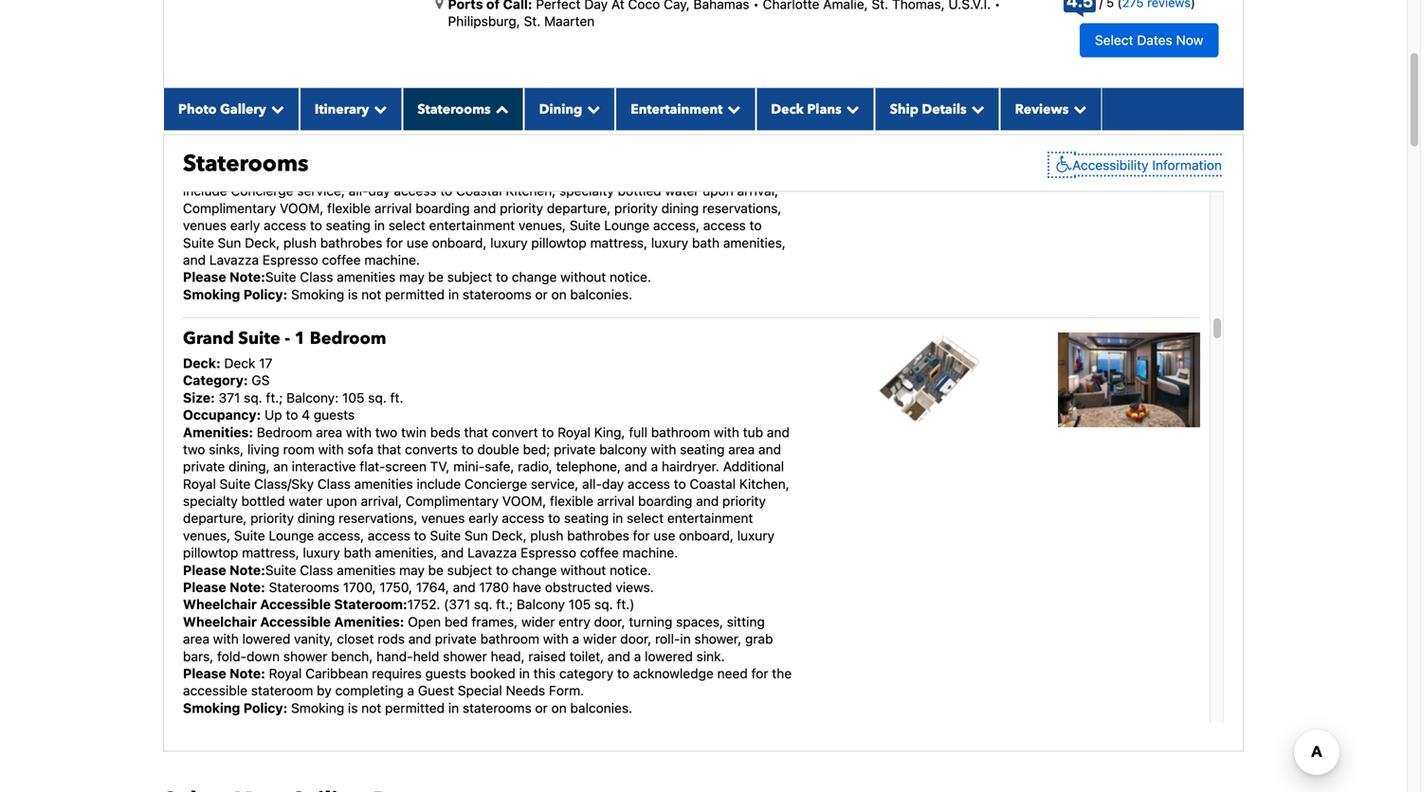 Task type: describe. For each thing, give the bounding box(es) containing it.
select          dates now link
[[1080, 23, 1219, 57]]

smoking down by
[[291, 701, 344, 716]]

reviews button
[[1000, 88, 1102, 130]]

permitted inside royal caribbean requires guests booked in this category to acknowledge need for the accessible stateroom by completing a guest special needs form. smoking policy: smoking is not permitted in staterooms or on balconies.
[[385, 701, 445, 716]]

category: gs size: 371 sq. ft.; balcony: 105 sq. ft. occupancy: up to 4 guests amenities:
[[183, 373, 403, 440]]

ft. inside category: gs size: 371 sq. ft.; balcony: 105 sq. ft. occupancy: up to 4 guests amenities:
[[390, 390, 403, 406]]

os
[[252, 80, 270, 95]]

for inside os 556 sq. ft.; balcony: 243 sq. ft. up to 4 guests two twin beds that convert to a royal king, a private balcony, living area with table and sofa, private bathroom with tub and two sinks, marble entry, large closets, an interactive flat-screen tv, mini-safe, radio, telephone, and a hairdryer. additional royal suite class/sky class amenities include concierge service, all-day access to coastal kitchen, specialty bottled water upon arrival, complimentary voom, flexible arrival boarding and priority departure, priority dining reservations, venues early access to seating in select entertainment venues, suite lounge access, access to suite sun deck, plush bathrobes for use onboard, luxury pillowtop mattress, luxury bath amenities, and lavazza espresso coffee machine. please note: suite class amenities may be subject to change without notice. smoking policy: smoking is not permitted in staterooms or on balconies.
[[386, 235, 403, 251]]

the
[[772, 666, 792, 682]]

held
[[413, 649, 439, 665]]

requires
[[372, 666, 422, 682]]

371
[[219, 390, 240, 406]]

chevron up image
[[491, 102, 509, 116]]

royal down large
[[541, 166, 574, 182]]

class/sky inside bedroom area with two twin beds that convert to royal king, full bathroom with tub and two sinks, living room with sofa that converts to double bed; private balcony with seating area and private dining, an interactive flat-screen tv, mini-safe, radio, telephone, and a hairdryer. additional royal suite class/sky class amenities include concierge service, all-day access to coastal kitchen, specialty bottled water upon arrival, complimentary voom, flexible arrival boarding and priority departure, priority dining reservations, venues early access to seating in select entertainment venues, suite lounge access, access to suite sun deck, plush bathrobes for use onboard, luxury pillowtop mattress, luxury bath amenities, and lavazza espresso coffee machine. please note: suite class amenities may be subject to change without notice. please note: staterooms 1700, 1750, 1764, and 1780 have obstructed views. wheelchair accessible stateroom: 1752. (371 sq. ft.; balcony 105 sq. ft.) wheelchair accessible amenities:
[[254, 476, 314, 492]]

deck plans
[[771, 100, 842, 118]]

living inside os 556 sq. ft.; balcony: 243 sq. ft. up to 4 guests two twin beds that convert to a royal king, a private balcony, living area with table and sofa, private bathroom with tub and two sinks, marble entry, large closets, an interactive flat-screen tv, mini-safe, radio, telephone, and a hairdryer. additional royal suite class/sky class amenities include concierge service, all-day access to coastal kitchen, specialty bottled water upon arrival, complimentary voom, flexible arrival boarding and priority departure, priority dining reservations, venues early access to seating in select entertainment venues, suite lounge access, access to suite sun deck, plush bathrobes for use onboard, luxury pillowtop mattress, luxury bath amenities, and lavazza espresso coffee machine. please note: suite class amenities may be subject to change without notice. smoking policy: smoking is not permitted in staterooms or on balconies.
[[635, 131, 667, 147]]

accessibility information
[[1073, 157, 1222, 173]]

form.
[[549, 683, 584, 699]]

have
[[513, 580, 542, 596]]

area inside os 556 sq. ft.; balcony: 243 sq. ft. up to 4 guests two twin beds that convert to a royal king, a private balcony, living area with table and sofa, private bathroom with tub and two sinks, marble entry, large closets, an interactive flat-screen tv, mini-safe, radio, telephone, and a hairdryer. additional royal suite class/sky class amenities include concierge service, all-day access to coastal kitchen, specialty bottled water upon arrival, complimentary voom, flexible arrival boarding and priority departure, priority dining reservations, venues early access to seating in select entertainment venues, suite lounge access, access to suite sun deck, plush bathrobes for use onboard, luxury pillowtop mattress, luxury bath amenities, and lavazza espresso coffee machine. please note: suite class amenities may be subject to change without notice. smoking policy: smoking is not permitted in staterooms or on balconies.
[[670, 131, 697, 147]]

accessibility
[[1073, 157, 1149, 173]]

guests inside os 556 sq. ft.; balcony: 243 sq. ft. up to 4 guests two twin beds that convert to a royal king, a private balcony, living area with table and sofa, private bathroom with tub and two sinks, marble entry, large closets, an interactive flat-screen tv, mini-safe, radio, telephone, and a hairdryer. additional royal suite class/sky class amenities include concierge service, all-day access to coastal kitchen, specialty bottled water upon arrival, complimentary voom, flexible arrival boarding and priority departure, priority dining reservations, venues early access to seating in select entertainment venues, suite lounge access, access to suite sun deck, plush bathrobes for use onboard, luxury pillowtop mattress, luxury bath amenities, and lavazza espresso coffee machine. please note: suite class amenities may be subject to change without notice. smoking policy: smoking is not permitted in staterooms or on balconies.
[[314, 114, 355, 130]]

open bed frames, wider entry door, turning spaces, sitting area with lowered vanity, closet rods and private bathroom with a wider door, roll-in shower, grab bars, fold-down shower bench, hand-held shower head, raised toilet, and a lowered sink. please note:
[[183, 614, 773, 682]]

king, inside bedroom area with two twin beds that convert to royal king, full bathroom with tub and two sinks, living room with sofa that converts to double bed; private balcony with seating area and private dining, an interactive flat-screen tv, mini-safe, radio, telephone, and a hairdryer. additional royal suite class/sky class amenities include concierge service, all-day access to coastal kitchen, specialty bottled water upon arrival, complimentary voom, flexible arrival boarding and priority departure, priority dining reservations, venues early access to seating in select entertainment venues, suite lounge access, access to suite sun deck, plush bathrobes for use onboard, luxury pillowtop mattress, luxury bath amenities, and lavazza espresso coffee machine. please note: suite class amenities may be subject to change without notice. please note: staterooms 1700, 1750, 1764, and 1780 have obstructed views. wheelchair accessible stateroom: 1752. (371 sq. ft.; balcony 105 sq. ft.) wheelchair accessible amenities:
[[594, 425, 625, 440]]

2 vertical spatial that
[[377, 442, 401, 457]]

size:
[[183, 390, 215, 406]]

bars,
[[183, 649, 214, 665]]

dining,
[[229, 459, 270, 475]]

kitchen, inside os 556 sq. ft.; balcony: 243 sq. ft. up to 4 guests two twin beds that convert to a royal king, a private balcony, living area with table and sofa, private bathroom with tub and two sinks, marble entry, large closets, an interactive flat-screen tv, mini-safe, radio, telephone, and a hairdryer. additional royal suite class/sky class amenities include concierge service, all-day access to coastal kitchen, specialty bottled water upon arrival, complimentary voom, flexible arrival boarding and priority departure, priority dining reservations, venues early access to seating in select entertainment venues, suite lounge access, access to suite sun deck, plush bathrobes for use onboard, luxury pillowtop mattress, luxury bath amenities, and lavazza espresso coffee machine. please note: suite class amenities may be subject to change without notice. smoking policy: smoking is not permitted in staterooms or on balconies.
[[506, 183, 556, 199]]

1700,
[[343, 580, 376, 596]]

raised
[[528, 649, 566, 665]]

grab
[[745, 632, 773, 647]]

ship
[[890, 100, 919, 118]]

coffee inside bedroom area with two twin beds that convert to royal king, full bathroom with tub and two sinks, living room with sofa that converts to double bed; private balcony with seating area and private dining, an interactive flat-screen tv, mini-safe, radio, telephone, and a hairdryer. additional royal suite class/sky class amenities include concierge service, all-day access to coastal kitchen, specialty bottled water upon arrival, complimentary voom, flexible arrival boarding and priority departure, priority dining reservations, venues early access to seating in select entertainment venues, suite lounge access, access to suite sun deck, plush bathrobes for use onboard, luxury pillowtop mattress, luxury bath amenities, and lavazza espresso coffee machine. please note: suite class amenities may be subject to change without notice. please note: staterooms 1700, 1750, 1764, and 1780 have obstructed views. wheelchair accessible stateroom: 1752. (371 sq. ft.; balcony 105 sq. ft.) wheelchair accessible amenities:
[[580, 545, 619, 561]]

2 note: from the top
[[230, 563, 265, 578]]

espresso inside bedroom area with two twin beds that convert to royal king, full bathroom with tub and two sinks, living room with sofa that converts to double bed; private balcony with seating area and private dining, an interactive flat-screen tv, mini-safe, radio, telephone, and a hairdryer. additional royal suite class/sky class amenities include concierge service, all-day access to coastal kitchen, specialty bottled water upon arrival, complimentary voom, flexible arrival boarding and priority departure, priority dining reservations, venues early access to seating in select entertainment venues, suite lounge access, access to suite sun deck, plush bathrobes for use onboard, luxury pillowtop mattress, luxury bath amenities, and lavazza espresso coffee machine. please note: suite class amenities may be subject to change without notice. please note: staterooms 1700, 1750, 1764, and 1780 have obstructed views. wheelchair accessible stateroom: 1752. (371 sq. ft.; balcony 105 sq. ft.) wheelchair accessible amenities:
[[521, 545, 577, 561]]

hairdryer. inside os 556 sq. ft.; balcony: 243 sq. ft. up to 4 guests two twin beds that convert to a royal king, a private balcony, living area with table and sofa, private bathroom with tub and two sinks, marble entry, large closets, an interactive flat-screen tv, mini-safe, radio, telephone, and a hairdryer. additional royal suite class/sky class amenities include concierge service, all-day access to coastal kitchen, specialty bottled water upon arrival, complimentary voom, flexible arrival boarding and priority departure, priority dining reservations, venues early access to seating in select entertainment venues, suite lounge access, access to suite sun deck, plush bathrobes for use onboard, luxury pillowtop mattress, luxury bath amenities, and lavazza espresso coffee machine. please note: suite class amenities may be subject to change without notice. smoking policy: smoking is not permitted in staterooms or on balconies.
[[415, 166, 472, 182]]

that inside os 556 sq. ft.; balcony: 243 sq. ft. up to 4 guests two twin beds that convert to a royal king, a private balcony, living area with table and sofa, private bathroom with tub and two sinks, marble entry, large closets, an interactive flat-screen tv, mini-safe, radio, telephone, and a hairdryer. additional royal suite class/sky class amenities include concierge service, all-day access to coastal kitchen, specialty bottled water upon arrival, complimentary voom, flexible arrival boarding and priority departure, priority dining reservations, venues early access to seating in select entertainment venues, suite lounge access, access to suite sun deck, plush bathrobes for use onboard, luxury pillowtop mattress, luxury bath amenities, and lavazza espresso coffee machine. please note: suite class amenities may be subject to change without notice. smoking policy: smoking is not permitted in staterooms or on balconies.
[[348, 131, 373, 147]]

photo
[[178, 100, 217, 118]]

frames,
[[472, 614, 518, 630]]

on inside royal caribbean requires guests booked in this category to acknowledge need for the accessible stateroom by completing a guest special needs form. smoking policy: smoking is not permitted in staterooms or on balconies.
[[551, 701, 567, 716]]

private down two
[[217, 149, 259, 164]]

photo gallery
[[178, 100, 266, 118]]

reservations, inside bedroom area with two twin beds that convert to royal king, full bathroom with tub and two sinks, living room with sofa that converts to double bed; private balcony with seating area and private dining, an interactive flat-screen tv, mini-safe, radio, telephone, and a hairdryer. additional royal suite class/sky class amenities include concierge service, all-day access to coastal kitchen, specialty bottled water upon arrival, complimentary voom, flexible arrival boarding and priority departure, priority dining reservations, venues early access to seating in select entertainment venues, suite lounge access, access to suite sun deck, plush bathrobes for use onboard, luxury pillowtop mattress, luxury bath amenities, and lavazza espresso coffee machine. please note: suite class amenities may be subject to change without notice. please note: staterooms 1700, 1750, 1764, and 1780 have obstructed views. wheelchair accessible stateroom: 1752. (371 sq. ft.; balcony 105 sq. ft.) wheelchair accessible amenities:
[[339, 511, 418, 527]]

grand suite - 1 bedroom deck: deck 17
[[183, 327, 386, 371]]

with left table
[[700, 131, 726, 147]]

deck plans button
[[756, 88, 875, 130]]

select inside os 556 sq. ft.; balcony: 243 sq. ft. up to 4 guests two twin beds that convert to a royal king, a private balcony, living area with table and sofa, private bathroom with tub and two sinks, marble entry, large closets, an interactive flat-screen tv, mini-safe, radio, telephone, and a hairdryer. additional royal suite class/sky class amenities include concierge service, all-day access to coastal kitchen, specialty bottled water upon arrival, complimentary voom, flexible arrival boarding and priority departure, priority dining reservations, venues early access to seating in select entertainment venues, suite lounge access, access to suite sun deck, plush bathrobes for use onboard, luxury pillowtop mattress, luxury bath amenities, and lavazza espresso coffee machine. please note: suite class amenities may be subject to change without notice. smoking policy: smoking is not permitted in staterooms or on balconies.
[[389, 218, 426, 233]]

king, inside os 556 sq. ft.; balcony: 243 sq. ft. up to 4 guests two twin beds that convert to a royal king, a private balcony, living area with table and sofa, private bathroom with tub and two sinks, marble entry, large closets, an interactive flat-screen tv, mini-safe, radio, telephone, and a hairdryer. additional royal suite class/sky class amenities include concierge service, all-day access to coastal kitchen, specialty bottled water upon arrival, complimentary voom, flexible arrival boarding and priority departure, priority dining reservations, venues early access to seating in select entertainment venues, suite lounge access, access to suite sun deck, plush bathrobes for use onboard, luxury pillowtop mattress, luxury bath amenities, and lavazza espresso coffee machine. please note: suite class amenities may be subject to change without notice. smoking policy: smoking is not permitted in staterooms or on balconies.
[[489, 131, 520, 147]]

243
[[345, 97, 369, 113]]

arrival inside os 556 sq. ft.; balcony: 243 sq. ft. up to 4 guests two twin beds that convert to a royal king, a private balcony, living area with table and sofa, private bathroom with tub and two sinks, marble entry, large closets, an interactive flat-screen tv, mini-safe, radio, telephone, and a hairdryer. additional royal suite class/sky class amenities include concierge service, all-day access to coastal kitchen, specialty bottled water upon arrival, complimentary voom, flexible arrival boarding and priority departure, priority dining reservations, venues early access to seating in select entertainment venues, suite lounge access, access to suite sun deck, plush bathrobes for use onboard, luxury pillowtop mattress, luxury bath amenities, and lavazza espresso coffee machine. please note: suite class amenities may be subject to change without notice. smoking policy: smoking is not permitted in staterooms or on balconies.
[[375, 200, 412, 216]]

open
[[408, 614, 441, 630]]

with right full
[[714, 425, 740, 440]]

fold-
[[217, 649, 247, 665]]

maarten
[[544, 13, 595, 29]]

royal caribbean requires guests booked in this category to acknowledge need for the accessible stateroom by completing a guest special needs form. smoking policy: smoking is not permitted in staterooms or on balconies.
[[183, 666, 792, 716]]

additional inside os 556 sq. ft.; balcony: 243 sq. ft. up to 4 guests two twin beds that convert to a royal king, a private balcony, living area with table and sofa, private bathroom with tub and two sinks, marble entry, large closets, an interactive flat-screen tv, mini-safe, radio, telephone, and a hairdryer. additional royal suite class/sky class amenities include concierge service, all-day access to coastal kitchen, specialty bottled water upon arrival, complimentary voom, flexible arrival boarding and priority departure, priority dining reservations, venues early access to seating in select entertainment venues, suite lounge access, access to suite sun deck, plush bathrobes for use onboard, luxury pillowtop mattress, luxury bath amenities, and lavazza espresso coffee machine. please note: suite class amenities may be subject to change without notice. smoking policy: smoking is not permitted in staterooms or on balconies.
[[476, 166, 537, 182]]

smoking down accessible
[[183, 701, 240, 716]]

amenities, inside bedroom area with two twin beds that convert to royal king, full bathroom with tub and two sinks, living room with sofa that converts to double bed; private balcony with seating area and private dining, an interactive flat-screen tv, mini-safe, radio, telephone, and a hairdryer. additional royal suite class/sky class amenities include concierge service, all-day access to coastal kitchen, specialty bottled water upon arrival, complimentary voom, flexible arrival boarding and priority departure, priority dining reservations, venues early access to seating in select entertainment venues, suite lounge access, access to suite sun deck, plush bathrobes for use onboard, luxury pillowtop mattress, luxury bath amenities, and lavazza espresso coffee machine. please note: suite class amenities may be subject to change without notice. please note: staterooms 1700, 1750, 1764, and 1780 have obstructed views. wheelchair accessible stateroom: 1752. (371 sq. ft.; balcony 105 sq. ft.) wheelchair accessible amenities:
[[375, 545, 438, 561]]

balcony
[[599, 442, 647, 457]]

class/sky inside os 556 sq. ft.; balcony: 243 sq. ft. up to 4 guests two twin beds that convert to a royal king, a private balcony, living area with table and sofa, private bathroom with tub and two sinks, marble entry, large closets, an interactive flat-screen tv, mini-safe, radio, telephone, and a hairdryer. additional royal suite class/sky class amenities include concierge service, all-day access to coastal kitchen, specialty bottled water upon arrival, complimentary voom, flexible arrival boarding and priority departure, priority dining reservations, venues early access to seating in select entertainment venues, suite lounge access, access to suite sun deck, plush bathrobes for use onboard, luxury pillowtop mattress, luxury bath amenities, and lavazza espresso coffee machine. please note: suite class amenities may be subject to change without notice. smoking policy: smoking is not permitted in staterooms or on balconies.
[[612, 166, 672, 182]]

double
[[477, 442, 519, 457]]

be inside bedroom area with two twin beds that convert to royal king, full bathroom with tub and two sinks, living room with sofa that converts to double bed; private balcony with seating area and private dining, an interactive flat-screen tv, mini-safe, radio, telephone, and a hairdryer. additional royal suite class/sky class amenities include concierge service, all-day access to coastal kitchen, specialty bottled water upon arrival, complimentary voom, flexible arrival boarding and priority departure, priority dining reservations, venues early access to seating in select entertainment venues, suite lounge access, access to suite sun deck, plush bathrobes for use onboard, luxury pillowtop mattress, luxury bath amenities, and lavazza espresso coffee machine. please note: suite class amenities may be subject to change without notice. please note: staterooms 1700, 1750, 1764, and 1780 have obstructed views. wheelchair accessible stateroom: 1752. (371 sq. ft.; balcony 105 sq. ft.) wheelchair accessible amenities:
[[428, 563, 444, 578]]

bottled inside os 556 sq. ft.; balcony: 243 sq. ft. up to 4 guests two twin beds that convert to a royal king, a private balcony, living area with table and sofa, private bathroom with tub and two sinks, marble entry, large closets, an interactive flat-screen tv, mini-safe, radio, telephone, and a hairdryer. additional royal suite class/sky class amenities include concierge service, all-day access to coastal kitchen, specialty bottled water upon arrival, complimentary voom, flexible arrival boarding and priority departure, priority dining reservations, venues early access to seating in select entertainment venues, suite lounge access, access to suite sun deck, plush bathrobes for use onboard, luxury pillowtop mattress, luxury bath amenities, and lavazza espresso coffee machine. please note: suite class amenities may be subject to change without notice. smoking policy: smoking is not permitted in staterooms or on balconies.
[[618, 183, 662, 199]]

0 vertical spatial wider
[[522, 614, 555, 630]]

wheelchair image
[[1052, 155, 1073, 174]]

deck, inside os 556 sq. ft.; balcony: 243 sq. ft. up to 4 guests two twin beds that convert to a royal king, a private balcony, living area with table and sofa, private bathroom with tub and two sinks, marble entry, large closets, an interactive flat-screen tv, mini-safe, radio, telephone, and a hairdryer. additional royal suite class/sky class amenities include concierge service, all-day access to coastal kitchen, specialty bottled water upon arrival, complimentary voom, flexible arrival boarding and priority departure, priority dining reservations, venues early access to seating in select entertainment venues, suite lounge access, access to suite sun deck, plush bathrobes for use onboard, luxury pillowtop mattress, luxury bath amenities, and lavazza espresso coffee machine. please note: suite class amenities may be subject to change without notice. smoking policy: smoking is not permitted in staterooms or on balconies.
[[245, 235, 280, 251]]

class up 1
[[300, 269, 333, 285]]

balconies. inside royal caribbean requires guests booked in this category to acknowledge need for the accessible stateroom by completing a guest special needs form. smoking policy: smoking is not permitted in staterooms or on balconies.
[[570, 701, 633, 716]]

need
[[717, 666, 748, 682]]

rods
[[378, 632, 405, 647]]

grand
[[183, 327, 234, 350]]

coffee inside os 556 sq. ft.; balcony: 243 sq. ft. up to 4 guests two twin beds that convert to a royal king, a private balcony, living area with table and sofa, private bathroom with tub and two sinks, marble entry, large closets, an interactive flat-screen tv, mini-safe, radio, telephone, and a hairdryer. additional royal suite class/sky class amenities include concierge service, all-day access to coastal kitchen, specialty bottled water upon arrival, complimentary voom, flexible arrival boarding and priority departure, priority dining reservations, venues early access to seating in select entertainment venues, suite lounge access, access to suite sun deck, plush bathrobes for use onboard, luxury pillowtop mattress, luxury bath amenities, and lavazza espresso coffee machine. please note: suite class amenities may be subject to change without notice. smoking policy: smoking is not permitted in staterooms or on balconies.
[[322, 252, 361, 268]]

a inside bedroom area with two twin beds that convert to royal king, full bathroom with tub and two sinks, living room with sofa that converts to double bed; private balcony with seating area and private dining, an interactive flat-screen tv, mini-safe, radio, telephone, and a hairdryer. additional royal suite class/sky class amenities include concierge service, all-day access to coastal kitchen, specialty bottled water upon arrival, complimentary voom, flexible arrival boarding and priority departure, priority dining reservations, venues early access to seating in select entertainment venues, suite lounge access, access to suite sun deck, plush bathrobes for use onboard, luxury pillowtop mattress, luxury bath amenities, and lavazza espresso coffee machine. please note: suite class amenities may be subject to change without notice. please note: staterooms 1700, 1750, 1764, and 1780 have obstructed views. wheelchair accessible stateroom: 1752. (371 sq. ft.; balcony 105 sq. ft.) wheelchair accessible amenities:
[[651, 459, 658, 475]]

bed;
[[523, 442, 550, 457]]

with left sofa
[[318, 442, 344, 457]]

ship details button
[[875, 88, 1000, 130]]

an inside os 556 sq. ft.; balcony: 243 sq. ft. up to 4 guests two twin beds that convert to a royal king, a private balcony, living area with table and sofa, private bathroom with tub and two sinks, marble entry, large closets, an interactive flat-screen tv, mini-safe, radio, telephone, and a hairdryer. additional royal suite class/sky class amenities include concierge service, all-day access to coastal kitchen, specialty bottled water upon arrival, complimentary voom, flexible arrival boarding and priority departure, priority dining reservations, venues early access to seating in select entertainment venues, suite lounge access, access to suite sun deck, plush bathrobes for use onboard, luxury pillowtop mattress, luxury bath amenities, and lavazza espresso coffee machine. please note: suite class amenities may be subject to change without notice. smoking policy: smoking is not permitted in staterooms or on balconies.
[[638, 149, 653, 164]]

deck inside grand suite - 1 bedroom deck: deck 17
[[224, 356, 256, 371]]

ft. inside os 556 sq. ft.; balcony: 243 sq. ft. up to 4 guests two twin beds that convert to a royal king, a private balcony, living area with table and sofa, private bathroom with tub and two sinks, marble entry, large closets, an interactive flat-screen tv, mini-safe, radio, telephone, and a hairdryer. additional royal suite class/sky class amenities include concierge service, all-day access to coastal kitchen, specialty bottled water upon arrival, complimentary voom, flexible arrival boarding and priority departure, priority dining reservations, venues early access to seating in select entertainment venues, suite lounge access, access to suite sun deck, plush bathrobes for use onboard, luxury pillowtop mattress, luxury bath amenities, and lavazza espresso coffee machine. please note: suite class amenities may be subject to change without notice. smoking policy: smoking is not permitted in staterooms or on balconies.
[[395, 97, 408, 113]]

1 vertical spatial staterooms
[[183, 148, 309, 180]]

to inside category: gs size: 371 sq. ft.; balcony: 105 sq. ft. occupancy: up to 4 guests amenities:
[[286, 407, 298, 423]]

acknowledge
[[633, 666, 714, 682]]

bench,
[[331, 649, 373, 665]]

telephone, inside os 556 sq. ft.; balcony: 243 sq. ft. up to 4 guests two twin beds that convert to a royal king, a private balcony, living area with table and sofa, private bathroom with tub and two sinks, marble entry, large closets, an interactive flat-screen tv, mini-safe, radio, telephone, and a hairdryer. additional royal suite class/sky class amenities include concierge service, all-day access to coastal kitchen, specialty bottled water upon arrival, complimentary voom, flexible arrival boarding and priority departure, priority dining reservations, venues early access to seating in select entertainment venues, suite lounge access, access to suite sun deck, plush bathrobes for use onboard, luxury pillowtop mattress, luxury bath amenities, and lavazza espresso coffee machine. please note: suite class amenities may be subject to change without notice. smoking policy: smoking is not permitted in staterooms or on balconies.
[[309, 166, 374, 182]]

toilet,
[[570, 649, 604, 665]]

ship details
[[890, 100, 967, 118]]

or inside os 556 sq. ft.; balcony: 243 sq. ft. up to 4 guests two twin beds that convert to a royal king, a private balcony, living area with table and sofa, private bathroom with tub and two sinks, marble entry, large closets, an interactive flat-screen tv, mini-safe, radio, telephone, and a hairdryer. additional royal suite class/sky class amenities include concierge service, all-day access to coastal kitchen, specialty bottled water upon arrival, complimentary voom, flexible arrival boarding and priority departure, priority dining reservations, venues early access to seating in select entertainment venues, suite lounge access, access to suite sun deck, plush bathrobes for use onboard, luxury pillowtop mattress, luxury bath amenities, and lavazza espresso coffee machine. please note: suite class amenities may be subject to change without notice. smoking policy: smoking is not permitted in staterooms or on balconies.
[[535, 287, 548, 302]]

occupancy:
[[183, 407, 261, 423]]

policy: inside os 556 sq. ft.; balcony: 243 sq. ft. up to 4 guests two twin beds that convert to a royal king, a private balcony, living area with table and sofa, private bathroom with tub and two sinks, marble entry, large closets, an interactive flat-screen tv, mini-safe, radio, telephone, and a hairdryer. additional royal suite class/sky class amenities include concierge service, all-day access to coastal kitchen, specialty bottled water upon arrival, complimentary voom, flexible arrival boarding and priority departure, priority dining reservations, venues early access to seating in select entertainment venues, suite lounge access, access to suite sun deck, plush bathrobes for use onboard, luxury pillowtop mattress, luxury bath amenities, and lavazza espresso coffee machine. please note: suite class amenities may be subject to change without notice. smoking policy: smoking is not permitted in staterooms or on balconies.
[[244, 287, 288, 302]]

water inside bedroom area with two twin beds that convert to royal king, full bathroom with tub and two sinks, living room with sofa that converts to double bed; private balcony with seating area and private dining, an interactive flat-screen tv, mini-safe, radio, telephone, and a hairdryer. additional royal suite class/sky class amenities include concierge service, all-day access to coastal kitchen, specialty bottled water upon arrival, complimentary voom, flexible arrival boarding and priority departure, priority dining reservations, venues early access to seating in select entertainment venues, suite lounge access, access to suite sun deck, plush bathrobes for use onboard, luxury pillowtop mattress, luxury bath amenities, and lavazza espresso coffee machine. please note: suite class amenities may be subject to change without notice. please note: staterooms 1700, 1750, 1764, and 1780 have obstructed views. wheelchair accessible stateroom: 1752. (371 sq. ft.; balcony 105 sq. ft.) wheelchair accessible amenities:
[[289, 494, 323, 509]]

guests inside category: gs size: 371 sq. ft.; balcony: 105 sq. ft. occupancy: up to 4 guests amenities:
[[314, 407, 355, 423]]

room
[[283, 442, 315, 457]]

two inside os 556 sq. ft.; balcony: 243 sq. ft. up to 4 guests two twin beds that convert to a royal king, a private balcony, living area with table and sofa, private bathroom with tub and two sinks, marble entry, large closets, an interactive flat-screen tv, mini-safe, radio, telephone, and a hairdryer. additional royal suite class/sky class amenities include concierge service, all-day access to coastal kitchen, specialty bottled water upon arrival, complimentary voom, flexible arrival boarding and priority departure, priority dining reservations, venues early access to seating in select entertainment venues, suite lounge access, access to suite sun deck, plush bathrobes for use onboard, luxury pillowtop mattress, luxury bath amenities, and lavazza espresso coffee machine. please note: suite class amenities may be subject to change without notice. smoking policy: smoking is not permitted in staterooms or on balconies.
[[404, 149, 427, 164]]

permitted inside os 556 sq. ft.; balcony: 243 sq. ft. up to 4 guests two twin beds that convert to a royal king, a private balcony, living area with table and sofa, private bathroom with tub and two sinks, marble entry, large closets, an interactive flat-screen tv, mini-safe, radio, telephone, and a hairdryer. additional royal suite class/sky class amenities include concierge service, all-day access to coastal kitchen, specialty bottled water upon arrival, complimentary voom, flexible arrival boarding and priority departure, priority dining reservations, venues early access to seating in select entertainment venues, suite lounge access, access to suite sun deck, plush bathrobes for use onboard, luxury pillowtop mattress, luxury bath amenities, and lavazza espresso coffee machine. please note: suite class amenities may be subject to change without notice. smoking policy: smoking is not permitted in staterooms or on balconies.
[[385, 287, 445, 302]]

include inside os 556 sq. ft.; balcony: 243 sq. ft. up to 4 guests two twin beds that convert to a royal king, a private balcony, living area with table and sofa, private bathroom with tub and two sinks, marble entry, large closets, an interactive flat-screen tv, mini-safe, radio, telephone, and a hairdryer. additional royal suite class/sky class amenities include concierge service, all-day access to coastal kitchen, specialty bottled water upon arrival, complimentary voom, flexible arrival boarding and priority departure, priority dining reservations, venues early access to seating in select entertainment venues, suite lounge access, access to suite sun deck, plush bathrobes for use onboard, luxury pillowtop mattress, luxury bath amenities, and lavazza espresso coffee machine. please note: suite class amenities may be subject to change without notice. smoking policy: smoking is not permitted in staterooms or on balconies.
[[183, 183, 227, 199]]

entertainment
[[631, 100, 723, 118]]

caribbean
[[306, 666, 368, 682]]

flexible inside bedroom area with two twin beds that convert to royal king, full bathroom with tub and two sinks, living room with sofa that converts to double bed; private balcony with seating area and private dining, an interactive flat-screen tv, mini-safe, radio, telephone, and a hairdryer. additional royal suite class/sky class amenities include concierge service, all-day access to coastal kitchen, specialty bottled water upon arrival, complimentary voom, flexible arrival boarding and priority departure, priority dining reservations, venues early access to seating in select entertainment venues, suite lounge access, access to suite sun deck, plush bathrobes for use onboard, luxury pillowtop mattress, luxury bath amenities, and lavazza espresso coffee machine. please note: suite class amenities may be subject to change without notice. please note: staterooms 1700, 1750, 1764, and 1780 have obstructed views. wheelchair accessible stateroom: 1752. (371 sq. ft.; balcony 105 sq. ft.) wheelchair accessible amenities:
[[550, 494, 594, 509]]

tub inside os 556 sq. ft.; balcony: 243 sq. ft. up to 4 guests two twin beds that convert to a royal king, a private balcony, living area with table and sofa, private bathroom with tub and two sinks, marble entry, large closets, an interactive flat-screen tv, mini-safe, radio, telephone, and a hairdryer. additional royal suite class/sky class amenities include concierge service, all-day access to coastal kitchen, specialty bottled water upon arrival, complimentary voom, flexible arrival boarding and priority departure, priority dining reservations, venues early access to seating in select entertainment venues, suite lounge access, access to suite sun deck, plush bathrobes for use onboard, luxury pillowtop mattress, luxury bath amenities, and lavazza espresso coffee machine. please note: suite class amenities may be subject to change without notice. smoking policy: smoking is not permitted in staterooms or on balconies.
[[354, 149, 374, 164]]

roll-
[[655, 632, 680, 647]]

0 vertical spatial door,
[[594, 614, 625, 630]]

spaces,
[[676, 614, 724, 630]]

sq. down gs
[[244, 390, 262, 406]]

shower,
[[695, 632, 742, 647]]

with down itinerary
[[325, 149, 350, 164]]

2 accessible from the top
[[260, 614, 331, 630]]

by
[[317, 683, 332, 699]]

mini- inside os 556 sq. ft.; balcony: 243 sq. ft. up to 4 guests two twin beds that convert to a royal king, a private balcony, living area with table and sofa, private bathroom with tub and two sinks, marble entry, large closets, an interactive flat-screen tv, mini-safe, radio, telephone, and a hairdryer. additional royal suite class/sky class amenities include concierge service, all-day access to coastal kitchen, specialty bottled water upon arrival, complimentary voom, flexible arrival boarding and priority departure, priority dining reservations, venues early access to seating in select entertainment venues, suite lounge access, access to suite sun deck, plush bathrobes for use onboard, luxury pillowtop mattress, luxury bath amenities, and lavazza espresso coffee machine. please note: suite class amenities may be subject to change without notice. smoking policy: smoking is not permitted in staterooms or on balconies.
[[206, 166, 238, 182]]

obstructed
[[545, 580, 612, 596]]

itinerary button
[[300, 88, 402, 130]]

table
[[730, 131, 760, 147]]

mattress, inside os 556 sq. ft.; balcony: 243 sq. ft. up to 4 guests two twin beds that convert to a royal king, a private balcony, living area with table and sofa, private bathroom with tub and two sinks, marble entry, large closets, an interactive flat-screen tv, mini-safe, radio, telephone, and a hairdryer. additional royal suite class/sky class amenities include concierge service, all-day access to coastal kitchen, specialty bottled water upon arrival, complimentary voom, flexible arrival boarding and priority departure, priority dining reservations, venues early access to seating in select entertainment venues, suite lounge access, access to suite sun deck, plush bathrobes for use onboard, luxury pillowtop mattress, luxury bath amenities, and lavazza espresso coffee machine. please note: suite class amenities may be subject to change without notice. smoking policy: smoking is not permitted in staterooms or on balconies.
[[590, 235, 648, 251]]

-
[[285, 327, 290, 350]]

convert inside bedroom area with two twin beds that convert to royal king, full bathroom with tub and two sinks, living room with sofa that converts to double bed; private balcony with seating area and private dining, an interactive flat-screen tv, mini-safe, radio, telephone, and a hairdryer. additional royal suite class/sky class amenities include concierge service, all-day access to coastal kitchen, specialty bottled water upon arrival, complimentary voom, flexible arrival boarding and priority departure, priority dining reservations, venues early access to seating in select entertainment venues, suite lounge access, access to suite sun deck, plush bathrobes for use onboard, luxury pillowtop mattress, luxury bath amenities, and lavazza espresso coffee machine. please note: suite class amenities may be subject to change without notice. please note: staterooms 1700, 1750, 1764, and 1780 have obstructed views. wheelchair accessible stateroom: 1752. (371 sq. ft.; balcony 105 sq. ft.) wheelchair accessible amenities:
[[492, 425, 538, 440]]

in inside the "open bed frames, wider entry door, turning spaces, sitting area with lowered vanity, closet rods and private bathroom with a wider door, roll-in shower, grab bars, fold-down shower bench, hand-held shower head, raised toilet, and a lowered sink. please note:"
[[680, 632, 691, 647]]

1 horizontal spatial wider
[[583, 632, 617, 647]]

sq. down 'os'
[[247, 97, 265, 113]]

1 vertical spatial door,
[[620, 632, 652, 647]]

dining
[[539, 100, 582, 118]]

1 horizontal spatial seating
[[564, 511, 609, 527]]

1
[[295, 327, 306, 350]]

sink.
[[697, 649, 725, 665]]

map marker image
[[436, 0, 443, 10]]

telephone, inside bedroom area with two twin beds that convert to royal king, full bathroom with tub and two sinks, living room with sofa that converts to double bed; private balcony with seating area and private dining, an interactive flat-screen tv, mini-safe, radio, telephone, and a hairdryer. additional royal suite class/sky class amenities include concierge service, all-day access to coastal kitchen, specialty bottled water upon arrival, complimentary voom, flexible arrival boarding and priority departure, priority dining reservations, venues early access to seating in select entertainment venues, suite lounge access, access to suite sun deck, plush bathrobes for use onboard, luxury pillowtop mattress, luxury bath amenities, and lavazza espresso coffee machine. please note: suite class amenities may be subject to change without notice. please note: staterooms 1700, 1750, 1764, and 1780 have obstructed views. wheelchair accessible stateroom: 1752. (371 sq. ft.; balcony 105 sq. ft.) wheelchair accessible amenities:
[[556, 459, 621, 475]]

philipsburg, st. maarten
[[448, 13, 595, 29]]

3 note: from the top
[[230, 580, 265, 596]]

reviews
[[1015, 100, 1069, 118]]

with up raised
[[543, 632, 569, 647]]

plush inside os 556 sq. ft.; balcony: 243 sq. ft. up to 4 guests two twin beds that convert to a royal king, a private balcony, living area with table and sofa, private bathroom with tub and two sinks, marble entry, large closets, an interactive flat-screen tv, mini-safe, radio, telephone, and a hairdryer. additional royal suite class/sky class amenities include concierge service, all-day access to coastal kitchen, specialty bottled water upon arrival, complimentary voom, flexible arrival boarding and priority departure, priority dining reservations, venues early access to seating in select entertainment venues, suite lounge access, access to suite sun deck, plush bathrobes for use onboard, luxury pillowtop mattress, luxury bath amenities, and lavazza espresso coffee machine. please note: suite class amenities may be subject to change without notice. smoking policy: smoking is not permitted in staterooms or on balconies.
[[283, 235, 317, 251]]

special
[[458, 683, 502, 699]]

amenities: inside bedroom area with two twin beds that convert to royal king, full bathroom with tub and two sinks, living room with sofa that converts to double bed; private balcony with seating area and private dining, an interactive flat-screen tv, mini-safe, radio, telephone, and a hairdryer. additional royal suite class/sky class amenities include concierge service, all-day access to coastal kitchen, specialty bottled water upon arrival, complimentary voom, flexible arrival boarding and priority departure, priority dining reservations, venues early access to seating in select entertainment venues, suite lounge access, access to suite sun deck, plush bathrobes for use onboard, luxury pillowtop mattress, luxury bath amenities, and lavazza espresso coffee machine. please note: suite class amenities may be subject to change without notice. please note: staterooms 1700, 1750, 1764, and 1780 have obstructed views. wheelchair accessible stateroom: 1752. (371 sq. ft.; balcony 105 sq. ft.) wheelchair accessible amenities:
[[334, 614, 404, 630]]

be inside os 556 sq. ft.; balcony: 243 sq. ft. up to 4 guests two twin beds that convert to a royal king, a private balcony, living area with table and sofa, private bathroom with tub and two sinks, marble entry, large closets, an interactive flat-screen tv, mini-safe, radio, telephone, and a hairdryer. additional royal suite class/sky class amenities include concierge service, all-day access to coastal kitchen, specialty bottled water upon arrival, complimentary voom, flexible arrival boarding and priority departure, priority dining reservations, venues early access to seating in select entertainment venues, suite lounge access, access to suite sun deck, plush bathrobes for use onboard, luxury pillowtop mattress, luxury bath amenities, and lavazza espresso coffee machine. please note: suite class amenities may be subject to change without notice. smoking policy: smoking is not permitted in staterooms or on balconies.
[[428, 269, 444, 285]]

marble
[[469, 149, 511, 164]]

dates
[[1137, 32, 1173, 48]]

details
[[922, 100, 967, 118]]

sq. right '243'
[[373, 97, 392, 113]]

all- inside bedroom area with two twin beds that convert to royal king, full bathroom with tub and two sinks, living room with sofa that converts to double bed; private balcony with seating area and private dining, an interactive flat-screen tv, mini-safe, radio, telephone, and a hairdryer. additional royal suite class/sky class amenities include concierge service, all-day access to coastal kitchen, specialty bottled water upon arrival, complimentary voom, flexible arrival boarding and priority departure, priority dining reservations, venues early access to seating in select entertainment venues, suite lounge access, access to suite sun deck, plush bathrobes for use onboard, luxury pillowtop mattress, luxury bath amenities, and lavazza espresso coffee machine. please note: suite class amenities may be subject to change without notice. please note: staterooms 1700, 1750, 1764, and 1780 have obstructed views. wheelchair accessible stateroom: 1752. (371 sq. ft.; balcony 105 sq. ft.) wheelchair accessible amenities:
[[582, 476, 602, 492]]

gs
[[252, 373, 270, 388]]

1764,
[[416, 580, 449, 596]]

concierge inside os 556 sq. ft.; balcony: 243 sq. ft. up to 4 guests two twin beds that convert to a royal king, a private balcony, living area with table and sofa, private bathroom with tub and two sinks, marble entry, large closets, an interactive flat-screen tv, mini-safe, radio, telephone, and a hairdryer. additional royal suite class/sky class amenities include concierge service, all-day access to coastal kitchen, specialty bottled water upon arrival, complimentary voom, flexible arrival boarding and priority departure, priority dining reservations, venues early access to seating in select entertainment venues, suite lounge access, access to suite sun deck, plush bathrobes for use onboard, luxury pillowtop mattress, luxury bath amenities, and lavazza espresso coffee machine. please note: suite class amenities may be subject to change without notice. smoking policy: smoking is not permitted in staterooms or on balconies.
[[231, 183, 294, 199]]

tub inside bedroom area with two twin beds that convert to royal king, full bathroom with tub and two sinks, living room with sofa that converts to double bed; private balcony with seating area and private dining, an interactive flat-screen tv, mini-safe, radio, telephone, and a hairdryer. additional royal suite class/sky class amenities include concierge service, all-day access to coastal kitchen, specialty bottled water upon arrival, complimentary voom, flexible arrival boarding and priority departure, priority dining reservations, venues early access to seating in select entertainment venues, suite lounge access, access to suite sun deck, plush bathrobes for use onboard, luxury pillowtop mattress, luxury bath amenities, and lavazza espresso coffee machine. please note: suite class amenities may be subject to change without notice. please note: staterooms 1700, 1750, 1764, and 1780 have obstructed views. wheelchair accessible stateroom: 1752. (371 sq. ft.; balcony 105 sq. ft.) wheelchair accessible amenities:
[[743, 425, 763, 440]]

royal down occupancy: on the bottom left
[[183, 476, 216, 492]]

chevron down image for deck plans
[[842, 102, 860, 116]]

include inside bedroom area with two twin beds that convert to royal king, full bathroom with tub and two sinks, living room with sofa that converts to double bed; private balcony with seating area and private dining, an interactive flat-screen tv, mini-safe, radio, telephone, and a hairdryer. additional royal suite class/sky class amenities include concierge service, all-day access to coastal kitchen, specialty bottled water upon arrival, complimentary voom, flexible arrival boarding and priority departure, priority dining reservations, venues early access to seating in select entertainment venues, suite lounge access, access to suite sun deck, plush bathrobes for use onboard, luxury pillowtop mattress, luxury bath amenities, and lavazza espresso coffee machine. please note: suite class amenities may be subject to change without notice. please note: staterooms 1700, 1750, 1764, and 1780 have obstructed views. wheelchair accessible stateroom: 1752. (371 sq. ft.; balcony 105 sq. ft.) wheelchair accessible amenities:
[[417, 476, 461, 492]]

ft.)
[[617, 597, 635, 613]]

class up the vanity,
[[300, 563, 333, 578]]

bathroom inside bedroom area with two twin beds that convert to royal king, full bathroom with tub and two sinks, living room with sofa that converts to double bed; private balcony with seating area and private dining, an interactive flat-screen tv, mini-safe, radio, telephone, and a hairdryer. additional royal suite class/sky class amenities include concierge service, all-day access to coastal kitchen, specialty bottled water upon arrival, complimentary voom, flexible arrival boarding and priority departure, priority dining reservations, venues early access to seating in select entertainment venues, suite lounge access, access to suite sun deck, plush bathrobes for use onboard, luxury pillowtop mattress, luxury bath amenities, and lavazza espresso coffee machine. please note: suite class amenities may be subject to change without notice. please note: staterooms 1700, 1750, 1764, and 1780 have obstructed views. wheelchair accessible stateroom: 1752. (371 sq. ft.; balcony 105 sq. ft.) wheelchair accessible amenities:
[[651, 425, 710, 440]]

bathrobes inside os 556 sq. ft.; balcony: 243 sq. ft. up to 4 guests two twin beds that convert to a royal king, a private balcony, living area with table and sofa, private bathroom with tub and two sinks, marble entry, large closets, an interactive flat-screen tv, mini-safe, radio, telephone, and a hairdryer. additional royal suite class/sky class amenities include concierge service, all-day access to coastal kitchen, specialty bottled water upon arrival, complimentary voom, flexible arrival boarding and priority departure, priority dining reservations, venues early access to seating in select entertainment venues, suite lounge access, access to suite sun deck, plush bathrobes for use onboard, luxury pillowtop mattress, luxury bath amenities, and lavazza espresso coffee machine. please note: suite class amenities may be subject to change without notice. smoking policy: smoking is not permitted in staterooms or on balconies.
[[320, 235, 383, 251]]

coastal inside os 556 sq. ft.; balcony: 243 sq. ft. up to 4 guests two twin beds that convert to a royal king, a private balcony, living area with table and sofa, private bathroom with tub and two sinks, marble entry, large closets, an interactive flat-screen tv, mini-safe, radio, telephone, and a hairdryer. additional royal suite class/sky class amenities include concierge service, all-day access to coastal kitchen, specialty bottled water upon arrival, complimentary voom, flexible arrival boarding and priority departure, priority dining reservations, venues early access to seating in select entertainment venues, suite lounge access, access to suite sun deck, plush bathrobes for use onboard, luxury pillowtop mattress, luxury bath amenities, and lavazza espresso coffee machine. please note: suite class amenities may be subject to change without notice. smoking policy: smoking is not permitted in staterooms or on balconies.
[[456, 183, 502, 199]]

chevron down image for ship details
[[967, 102, 985, 116]]

bedroom inside bedroom area with two twin beds that convert to royal king, full bathroom with tub and two sinks, living room with sofa that converts to double bed; private balcony with seating area and private dining, an interactive flat-screen tv, mini-safe, radio, telephone, and a hairdryer. additional royal suite class/sky class amenities include concierge service, all-day access to coastal kitchen, specialty bottled water upon arrival, complimentary voom, flexible arrival boarding and priority departure, priority dining reservations, venues early access to seating in select entertainment venues, suite lounge access, access to suite sun deck, plush bathrobes for use onboard, luxury pillowtop mattress, luxury bath amenities, and lavazza espresso coffee machine. please note: suite class amenities may be subject to change without notice. please note: staterooms 1700, 1750, 1764, and 1780 have obstructed views. wheelchair accessible stateroom: 1752. (371 sq. ft.; balcony 105 sq. ft.) wheelchair accessible amenities:
[[257, 425, 312, 440]]

chevron down image for entertainment
[[723, 102, 741, 116]]

2 horizontal spatial that
[[464, 425, 488, 440]]

closets,
[[587, 149, 634, 164]]

without inside os 556 sq. ft.; balcony: 243 sq. ft. up to 4 guests two twin beds that convert to a royal king, a private balcony, living area with table and sofa, private bathroom with tub and two sinks, marble entry, large closets, an interactive flat-screen tv, mini-safe, radio, telephone, and a hairdryer. additional royal suite class/sky class amenities include concierge service, all-day access to coastal kitchen, specialty bottled water upon arrival, complimentary voom, flexible arrival boarding and priority departure, priority dining reservations, venues early access to seating in select entertainment venues, suite lounge access, access to suite sun deck, plush bathrobes for use onboard, luxury pillowtop mattress, luxury bath amenities, and lavazza espresso coffee machine. please note: suite class amenities may be subject to change without notice. smoking policy: smoking is not permitted in staterooms or on balconies.
[[561, 269, 606, 285]]

please inside the "open bed frames, wider entry door, turning spaces, sitting area with lowered vanity, closet rods and private bathroom with a wider door, roll-in shower, grab bars, fold-down shower bench, hand-held shower head, raised toilet, and a lowered sink. please note:"
[[183, 666, 226, 682]]

st.
[[524, 13, 541, 29]]

balcony,
[[580, 131, 631, 147]]

select
[[1095, 32, 1134, 48]]

1 accessible from the top
[[260, 597, 331, 613]]

safe, inside bedroom area with two twin beds that convert to royal king, full bathroom with tub and two sinks, living room with sofa that converts to double bed; private balcony with seating area and private dining, an interactive flat-screen tv, mini-safe, radio, telephone, and a hairdryer. additional royal suite class/sky class amenities include concierge service, all-day access to coastal kitchen, specialty bottled water upon arrival, complimentary voom, flexible arrival boarding and priority departure, priority dining reservations, venues early access to seating in select entertainment venues, suite lounge access, access to suite sun deck, plush bathrobes for use onboard, luxury pillowtop mattress, luxury bath amenities, and lavazza espresso coffee machine. please note: suite class amenities may be subject to change without notice. please note: staterooms 1700, 1750, 1764, and 1780 have obstructed views. wheelchair accessible stateroom: 1752. (371 sq. ft.; balcony 105 sq. ft.) wheelchair accessible amenities:
[[485, 459, 514, 475]]

1 horizontal spatial lowered
[[645, 649, 693, 665]]

day inside os 556 sq. ft.; balcony: 243 sq. ft. up to 4 guests two twin beds that convert to a royal king, a private balcony, living area with table and sofa, private bathroom with tub and two sinks, marble entry, large closets, an interactive flat-screen tv, mini-safe, radio, telephone, and a hairdryer. additional royal suite class/sky class amenities include concierge service, all-day access to coastal kitchen, specialty bottled water upon arrival, complimentary voom, flexible arrival boarding and priority departure, priority dining reservations, venues early access to seating in select entertainment venues, suite lounge access, access to suite sun deck, plush bathrobes for use onboard, luxury pillowtop mattress, luxury bath amenities, and lavazza espresso coffee machine. please note: suite class amenities may be subject to change without notice. smoking policy: smoking is not permitted in staterooms or on balconies.
[[368, 183, 390, 199]]

change inside bedroom area with two twin beds that convert to royal king, full bathroom with tub and two sinks, living room with sofa that converts to double bed; private balcony with seating area and private dining, an interactive flat-screen tv, mini-safe, radio, telephone, and a hairdryer. additional royal suite class/sky class amenities include concierge service, all-day access to coastal kitchen, specialty bottled water upon arrival, complimentary voom, flexible arrival boarding and priority departure, priority dining reservations, venues early access to seating in select entertainment venues, suite lounge access, access to suite sun deck, plush bathrobes for use onboard, luxury pillowtop mattress, luxury bath amenities, and lavazza espresso coffee machine. please note: suite class amenities may be subject to change without notice. please note: staterooms 1700, 1750, 1764, and 1780 have obstructed views. wheelchair accessible stateroom: 1752. (371 sq. ft.; balcony 105 sq. ft.) wheelchair accessible amenities:
[[512, 563, 557, 578]]

dining inside os 556 sq. ft.; balcony: 243 sq. ft. up to 4 guests two twin beds that convert to a royal king, a private balcony, living area with table and sofa, private bathroom with tub and two sinks, marble entry, large closets, an interactive flat-screen tv, mini-safe, radio, telephone, and a hairdryer. additional royal suite class/sky class amenities include concierge service, all-day access to coastal kitchen, specialty bottled water upon arrival, complimentary voom, flexible arrival boarding and priority departure, priority dining reservations, venues early access to seating in select entertainment venues, suite lounge access, access to suite sun deck, plush bathrobes for use onboard, luxury pillowtop mattress, luxury bath amenities, and lavazza espresso coffee machine. please note: suite class amenities may be subject to change without notice. smoking policy: smoking is not permitted in staterooms or on balconies.
[[662, 200, 699, 216]]

service, inside os 556 sq. ft.; balcony: 243 sq. ft. up to 4 guests two twin beds that convert to a royal king, a private balcony, living area with table and sofa, private bathroom with tub and two sinks, marble entry, large closets, an interactive flat-screen tv, mini-safe, radio, telephone, and a hairdryer. additional royal suite class/sky class amenities include concierge service, all-day access to coastal kitchen, specialty bottled water upon arrival, complimentary voom, flexible arrival boarding and priority departure, priority dining reservations, venues early access to seating in select entertainment venues, suite lounge access, access to suite sun deck, plush bathrobes for use onboard, luxury pillowtop mattress, luxury bath amenities, and lavazza espresso coffee machine. please note: suite class amenities may be subject to change without notice. smoking policy: smoking is not permitted in staterooms or on balconies.
[[297, 183, 345, 199]]

interactive inside bedroom area with two twin beds that convert to royal king, full bathroom with tub and two sinks, living room with sofa that converts to double bed; private balcony with seating area and private dining, an interactive flat-screen tv, mini-safe, radio, telephone, and a hairdryer. additional royal suite class/sky class amenities include concierge service, all-day access to coastal kitchen, specialty bottled water upon arrival, complimentary voom, flexible arrival boarding and priority departure, priority dining reservations, venues early access to seating in select entertainment venues, suite lounge access, access to suite sun deck, plush bathrobes for use onboard, luxury pillowtop mattress, luxury bath amenities, and lavazza espresso coffee machine. please note: suite class amenities may be subject to change without notice. please note: staterooms 1700, 1750, 1764, and 1780 have obstructed views. wheelchair accessible stateroom: 1752. (371 sq. ft.; balcony 105 sq. ft.) wheelchair accessible amenities:
[[292, 459, 356, 475]]

on inside os 556 sq. ft.; balcony: 243 sq. ft. up to 4 guests two twin beds that convert to a royal king, a private balcony, living area with table and sofa, private bathroom with tub and two sinks, marble entry, large closets, an interactive flat-screen tv, mini-safe, radio, telephone, and a hairdryer. additional royal suite class/sky class amenities include concierge service, all-day access to coastal kitchen, specialty bottled water upon arrival, complimentary voom, flexible arrival boarding and priority departure, priority dining reservations, venues early access to seating in select entertainment venues, suite lounge access, access to suite sun deck, plush bathrobes for use onboard, luxury pillowtop mattress, luxury bath amenities, and lavazza espresso coffee machine. please note: suite class amenities may be subject to change without notice. smoking policy: smoking is not permitted in staterooms or on balconies.
[[551, 287, 567, 302]]

royal left full
[[558, 425, 591, 440]]

service, inside bedroom area with two twin beds that convert to royal king, full bathroom with tub and two sinks, living room with sofa that converts to double bed; private balcony with seating area and private dining, an interactive flat-screen tv, mini-safe, radio, telephone, and a hairdryer. additional royal suite class/sky class amenities include concierge service, all-day access to coastal kitchen, specialty bottled water upon arrival, complimentary voom, flexible arrival boarding and priority departure, priority dining reservations, venues early access to seating in select entertainment venues, suite lounge access, access to suite sun deck, plush bathrobes for use onboard, luxury pillowtop mattress, luxury bath amenities, and lavazza espresso coffee machine. please note: suite class amenities may be subject to change without notice. please note: staterooms 1700, 1750, 1764, and 1780 have obstructed views. wheelchair accessible stateroom: 1752. (371 sq. ft.; balcony 105 sq. ft.) wheelchair accessible amenities:
[[531, 476, 579, 492]]

deck:
[[183, 356, 221, 371]]

without inside bedroom area with two twin beds that convert to royal king, full bathroom with tub and two sinks, living room with sofa that converts to double bed; private balcony with seating area and private dining, an interactive flat-screen tv, mini-safe, radio, telephone, and a hairdryer. additional royal suite class/sky class amenities include concierge service, all-day access to coastal kitchen, specialty bottled water upon arrival, complimentary voom, flexible arrival boarding and priority departure, priority dining reservations, venues early access to seating in select entertainment venues, suite lounge access, access to suite sun deck, plush bathrobes for use onboard, luxury pillowtop mattress, luxury bath amenities, and lavazza espresso coffee machine. please note: suite class amenities may be subject to change without notice. please note: staterooms 1700, 1750, 1764, and 1780 have obstructed views. wheelchair accessible stateroom: 1752. (371 sq. ft.; balcony 105 sq. ft.) wheelchair accessible amenities:
[[561, 563, 606, 578]]

beds inside bedroom area with two twin beds that convert to royal king, full bathroom with tub and two sinks, living room with sofa that converts to double bed; private balcony with seating area and private dining, an interactive flat-screen tv, mini-safe, radio, telephone, and a hairdryer. additional royal suite class/sky class amenities include concierge service, all-day access to coastal kitchen, specialty bottled water upon arrival, complimentary voom, flexible arrival boarding and priority departure, priority dining reservations, venues early access to seating in select entertainment venues, suite lounge access, access to suite sun deck, plush bathrobes for use onboard, luxury pillowtop mattress, luxury bath amenities, and lavazza espresso coffee machine. please note: suite class amenities may be subject to change without notice. please note: staterooms 1700, 1750, 1764, and 1780 have obstructed views. wheelchair accessible stateroom: 1752. (371 sq. ft.; balcony 105 sq. ft.) wheelchair accessible amenities:
[[430, 425, 461, 440]]

private up large
[[535, 131, 577, 147]]

arrival, inside os 556 sq. ft.; balcony: 243 sq. ft. up to 4 guests two twin beds that convert to a royal king, a private balcony, living area with table and sofa, private bathroom with tub and two sinks, marble entry, large closets, an interactive flat-screen tv, mini-safe, radio, telephone, and a hairdryer. additional royal suite class/sky class amenities include concierge service, all-day access to coastal kitchen, specialty bottled water upon arrival, complimentary voom, flexible arrival boarding and priority departure, priority dining reservations, venues early access to seating in select entertainment venues, suite lounge access, access to suite sun deck, plush bathrobes for use onboard, luxury pillowtop mattress, luxury bath amenities, and lavazza espresso coffee machine. please note: suite class amenities may be subject to change without notice. smoking policy: smoking is not permitted in staterooms or on balconies.
[[737, 183, 779, 199]]

vanity,
[[294, 632, 333, 647]]

private inside the "open bed frames, wider entry door, turning spaces, sitting area with lowered vanity, closet rods and private bathroom with a wider door, roll-in shower, grab bars, fold-down shower bench, hand-held shower head, raised toilet, and a lowered sink. please note:"
[[435, 632, 477, 647]]

this
[[534, 666, 556, 682]]

accessible
[[183, 683, 248, 699]]

access, inside os 556 sq. ft.; balcony: 243 sq. ft. up to 4 guests two twin beds that convert to a royal king, a private balcony, living area with table and sofa, private bathroom with tub and two sinks, marble entry, large closets, an interactive flat-screen tv, mini-safe, radio, telephone, and a hairdryer. additional royal suite class/sky class amenities include concierge service, all-day access to coastal kitchen, specialty bottled water upon arrival, complimentary voom, flexible arrival boarding and priority departure, priority dining reservations, venues early access to seating in select entertainment venues, suite lounge access, access to suite sun deck, plush bathrobes for use onboard, luxury pillowtop mattress, luxury bath amenities, and lavazza espresso coffee machine. please note: suite class amenities may be subject to change without notice. smoking policy: smoking is not permitted in staterooms or on balconies.
[[653, 218, 700, 233]]

area inside the "open bed frames, wider entry door, turning spaces, sitting area with lowered vanity, closet rods and private bathroom with a wider door, roll-in shower, grab bars, fold-down shower bench, hand-held shower head, raised toilet, and a lowered sink. please note:"
[[183, 632, 210, 647]]

1 vertical spatial seating
[[680, 442, 725, 457]]

with right "balcony"
[[651, 442, 676, 457]]

dining button
[[524, 88, 616, 130]]

1 horizontal spatial two
[[375, 425, 398, 440]]

two
[[257, 131, 282, 147]]

sun inside os 556 sq. ft.; balcony: 243 sq. ft. up to 4 guests two twin beds that convert to a royal king, a private balcony, living area with table and sofa, private bathroom with tub and two sinks, marble entry, large closets, an interactive flat-screen tv, mini-safe, radio, telephone, and a hairdryer. additional royal suite class/sky class amenities include concierge service, all-day access to coastal kitchen, specialty bottled water upon arrival, complimentary voom, flexible arrival boarding and priority departure, priority dining reservations, venues early access to seating in select entertainment venues, suite lounge access, access to suite sun deck, plush bathrobes for use onboard, luxury pillowtop mattress, luxury bath amenities, and lavazza espresso coffee machine. please note: suite class amenities may be subject to change without notice. smoking policy: smoking is not permitted in staterooms or on balconies.
[[218, 235, 241, 251]]

converts
[[405, 442, 458, 457]]

sofa,
[[183, 149, 213, 164]]

plans
[[807, 100, 842, 118]]

556
[[219, 97, 243, 113]]

1780
[[479, 580, 509, 596]]

stateroom
[[251, 683, 313, 699]]

hand-
[[377, 649, 413, 665]]

balcony
[[517, 597, 565, 613]]

upon inside os 556 sq. ft.; balcony: 243 sq. ft. up to 4 guests two twin beds that convert to a royal king, a private balcony, living area with table and sofa, private bathroom with tub and two sinks, marble entry, large closets, an interactive flat-screen tv, mini-safe, radio, telephone, and a hairdryer. additional royal suite class/sky class amenities include concierge service, all-day access to coastal kitchen, specialty bottled water upon arrival, complimentary voom, flexible arrival boarding and priority departure, priority dining reservations, venues early access to seating in select entertainment venues, suite lounge access, access to suite sun deck, plush bathrobes for use onboard, luxury pillowtop mattress, luxury bath amenities, and lavazza espresso coffee machine. please note: suite class amenities may be subject to change without notice. smoking policy: smoking is not permitted in staterooms or on balconies.
[[703, 183, 734, 199]]

chevron down image for reviews
[[1069, 102, 1087, 116]]

with up the fold-
[[213, 632, 239, 647]]

twin inside os 556 sq. ft.; balcony: 243 sq. ft. up to 4 guests two twin beds that convert to a royal king, a private balcony, living area with table and sofa, private bathroom with tub and two sinks, marble entry, large closets, an interactive flat-screen tv, mini-safe, radio, telephone, and a hairdryer. additional royal suite class/sky class amenities include concierge service, all-day access to coastal kitchen, specialty bottled water upon arrival, complimentary voom, flexible arrival boarding and priority departure, priority dining reservations, venues early access to seating in select entertainment venues, suite lounge access, access to suite sun deck, plush bathrobes for use onboard, luxury pillowtop mattress, luxury bath amenities, and lavazza espresso coffee machine. please note: suite class amenities may be subject to change without notice. smoking policy: smoking is not permitted in staterooms or on balconies.
[[285, 131, 311, 147]]

head,
[[491, 649, 525, 665]]

(371
[[444, 597, 470, 613]]

chevron down image for dining
[[582, 102, 600, 116]]

for inside bedroom area with two twin beds that convert to royal king, full bathroom with tub and two sinks, living room with sofa that converts to double bed; private balcony with seating area and private dining, an interactive flat-screen tv, mini-safe, radio, telephone, and a hairdryer. additional royal suite class/sky class amenities include concierge service, all-day access to coastal kitchen, specialty bottled water upon arrival, complimentary voom, flexible arrival boarding and priority departure, priority dining reservations, venues early access to seating in select entertainment venues, suite lounge access, access to suite sun deck, plush bathrobes for use onboard, luxury pillowtop mattress, luxury bath amenities, and lavazza espresso coffee machine. please note: suite class amenities may be subject to change without notice. please note: staterooms 1700, 1750, 1764, and 1780 have obstructed views. wheelchair accessible stateroom: 1752. (371 sq. ft.; balcony 105 sq. ft.) wheelchair accessible amenities:
[[633, 528, 650, 544]]



Task type: vqa. For each thing, say whether or not it's contained in the screenshot.
change
yes



Task type: locate. For each thing, give the bounding box(es) containing it.
radio, inside os 556 sq. ft.; balcony: 243 sq. ft. up to 4 guests two twin beds that convert to a royal king, a private balcony, living area with table and sofa, private bathroom with tub and two sinks, marble entry, large closets, an interactive flat-screen tv, mini-safe, radio, telephone, and a hairdryer. additional royal suite class/sky class amenities include concierge service, all-day access to coastal kitchen, specialty bottled water upon arrival, complimentary voom, flexible arrival boarding and priority departure, priority dining reservations, venues early access to seating in select entertainment venues, suite lounge access, access to suite sun deck, plush bathrobes for use onboard, luxury pillowtop mattress, luxury bath amenities, and lavazza espresso coffee machine. please note: suite class amenities may be subject to change without notice. smoking policy: smoking is not permitted in staterooms or on balconies.
[[271, 166, 305, 182]]

2 wheelchair from the top
[[183, 614, 257, 630]]

itinerary
[[315, 100, 369, 118]]

2 without from the top
[[561, 563, 606, 578]]

1 vertical spatial policy:
[[244, 701, 288, 716]]

needs
[[506, 683, 545, 699]]

not
[[362, 287, 382, 302], [362, 701, 382, 716]]

105 inside bedroom area with two twin beds that convert to royal king, full bathroom with tub and two sinks, living room with sofa that converts to double bed; private balcony with seating area and private dining, an interactive flat-screen tv, mini-safe, radio, telephone, and a hairdryer. additional royal suite class/sky class amenities include concierge service, all-day access to coastal kitchen, specialty bottled water upon arrival, complimentary voom, flexible arrival boarding and priority departure, priority dining reservations, venues early access to seating in select entertainment venues, suite lounge access, access to suite sun deck, plush bathrobes for use onboard, luxury pillowtop mattress, luxury bath amenities, and lavazza espresso coffee machine. please note: suite class amenities may be subject to change without notice. please note: staterooms 1700, 1750, 1764, and 1780 have obstructed views. wheelchair accessible stateroom: 1752. (371 sq. ft.; balcony 105 sq. ft.) wheelchair accessible amenities:
[[569, 597, 591, 613]]

smoking up 1
[[291, 287, 344, 302]]

balcony:
[[289, 97, 342, 113], [286, 390, 339, 406]]

bath inside os 556 sq. ft.; balcony: 243 sq. ft. up to 4 guests two twin beds that convert to a royal king, a private balcony, living area with table and sofa, private bathroom with tub and two sinks, marble entry, large closets, an interactive flat-screen tv, mini-safe, radio, telephone, and a hairdryer. additional royal suite class/sky class amenities include concierge service, all-day access to coastal kitchen, specialty bottled water upon arrival, complimentary voom, flexible arrival boarding and priority departure, priority dining reservations, venues early access to seating in select entertainment venues, suite lounge access, access to suite sun deck, plush bathrobes for use onboard, luxury pillowtop mattress, luxury bath amenities, and lavazza espresso coffee machine. please note: suite class amenities may be subject to change without notice. smoking policy: smoking is not permitted in staterooms or on balconies.
[[692, 235, 720, 251]]

day down "balcony"
[[602, 476, 624, 492]]

shower down the vanity,
[[283, 649, 328, 665]]

1 shower from the left
[[283, 649, 328, 665]]

2 shower from the left
[[443, 649, 487, 665]]

access
[[394, 183, 437, 199], [264, 218, 306, 233], [703, 218, 746, 233], [628, 476, 670, 492], [502, 511, 545, 527], [368, 528, 410, 544]]

wider down balcony
[[522, 614, 555, 630]]

access, inside bedroom area with two twin beds that convert to royal king, full bathroom with tub and two sinks, living room with sofa that converts to double bed; private balcony with seating area and private dining, an interactive flat-screen tv, mini-safe, radio, telephone, and a hairdryer. additional royal suite class/sky class amenities include concierge service, all-day access to coastal kitchen, specialty bottled water upon arrival, complimentary voom, flexible arrival boarding and priority departure, priority dining reservations, venues early access to seating in select entertainment venues, suite lounge access, access to suite sun deck, plush bathrobes for use onboard, luxury pillowtop mattress, luxury bath amenities, and lavazza espresso coffee machine. please note: suite class amenities may be subject to change without notice. please note: staterooms 1700, 1750, 1764, and 1780 have obstructed views. wheelchair accessible stateroom: 1752. (371 sq. ft.; balcony 105 sq. ft.) wheelchair accessible amenities:
[[318, 528, 364, 544]]

1 notice. from the top
[[610, 269, 651, 285]]

2 staterooms from the top
[[463, 701, 532, 716]]

1 horizontal spatial twin
[[401, 425, 427, 440]]

1 horizontal spatial arrival,
[[737, 183, 779, 199]]

balconies. inside os 556 sq. ft.; balcony: 243 sq. ft. up to 4 guests two twin beds that convert to a royal king, a private balcony, living area with table and sofa, private bathroom with tub and two sinks, marble entry, large closets, an interactive flat-screen tv, mini-safe, radio, telephone, and a hairdryer. additional royal suite class/sky class amenities include concierge service, all-day access to coastal kitchen, specialty bottled water upon arrival, complimentary voom, flexible arrival boarding and priority departure, priority dining reservations, venues early access to seating in select entertainment venues, suite lounge access, access to suite sun deck, plush bathrobes for use onboard, luxury pillowtop mattress, luxury bath amenities, and lavazza espresso coffee machine. please note: suite class amenities may be subject to change without notice. smoking policy: smoking is not permitted in staterooms or on balconies.
[[570, 287, 633, 302]]

bedroom right 1
[[310, 327, 386, 350]]

2 policy: from the top
[[244, 701, 288, 716]]

departure,
[[547, 200, 611, 216], [183, 511, 247, 527]]

balcony: inside category: gs size: 371 sq. ft.; balcony: 105 sq. ft. occupancy: up to 4 guests amenities:
[[286, 390, 339, 406]]

0 vertical spatial change
[[512, 269, 557, 285]]

kitchen, inside bedroom area with two twin beds that convert to royal king, full bathroom with tub and two sinks, living room with sofa that converts to double bed; private balcony with seating area and private dining, an interactive flat-screen tv, mini-safe, radio, telephone, and a hairdryer. additional royal suite class/sky class amenities include concierge service, all-day access to coastal kitchen, specialty bottled water upon arrival, complimentary voom, flexible arrival boarding and priority departure, priority dining reservations, venues early access to seating in select entertainment venues, suite lounge access, access to suite sun deck, plush bathrobes for use onboard, luxury pillowtop mattress, luxury bath amenities, and lavazza espresso coffee machine. please note: suite class amenities may be subject to change without notice. please note: staterooms 1700, 1750, 1764, and 1780 have obstructed views. wheelchair accessible stateroom: 1752. (371 sq. ft.; balcony 105 sq. ft.) wheelchair accessible amenities:
[[739, 476, 790, 492]]

bathroom down two
[[262, 149, 321, 164]]

2 not from the top
[[362, 701, 382, 716]]

mini- down sofa,
[[206, 166, 238, 182]]

0 horizontal spatial upon
[[326, 494, 357, 509]]

chevron down image inside entertainment dropdown button
[[723, 102, 741, 116]]

flat- down sofa
[[360, 459, 385, 475]]

1 vertical spatial deck,
[[492, 528, 527, 544]]

please
[[183, 269, 226, 285], [183, 563, 226, 578], [183, 580, 226, 596], [183, 666, 226, 682]]

with up sofa
[[346, 425, 372, 440]]

1 vertical spatial bath
[[344, 545, 371, 561]]

amenities: down occupancy: on the bottom left
[[183, 425, 253, 440]]

deck left plans
[[771, 100, 804, 118]]

0 horizontal spatial mattress,
[[242, 545, 299, 561]]

interactive down entertainment dropdown button at the top of page
[[656, 149, 721, 164]]

venues
[[183, 218, 227, 233], [421, 511, 465, 527]]

105 up sofa
[[342, 390, 365, 406]]

1 vertical spatial or
[[535, 701, 548, 716]]

arrival
[[375, 200, 412, 216], [597, 494, 635, 509]]

tv, inside os 556 sq. ft.; balcony: 243 sq. ft. up to 4 guests two twin beds that convert to a royal king, a private balcony, living area with table and sofa, private bathroom with tub and two sinks, marble entry, large closets, an interactive flat-screen tv, mini-safe, radio, telephone, and a hairdryer. additional royal suite class/sky class amenities include concierge service, all-day access to coastal kitchen, specialty bottled water upon arrival, complimentary voom, flexible arrival boarding and priority departure, priority dining reservations, venues early access to seating in select entertainment venues, suite lounge access, access to suite sun deck, plush bathrobes for use onboard, luxury pillowtop mattress, luxury bath amenities, and lavazza espresso coffee machine. please note: suite class amenities may be subject to change without notice. smoking policy: smoking is not permitted in staterooms or on balconies.
[[183, 166, 203, 182]]

chevron down image left ship
[[842, 102, 860, 116]]

1 horizontal spatial onboard,
[[679, 528, 734, 544]]

living up dining,
[[247, 442, 280, 457]]

living inside bedroom area with two twin beds that convert to royal king, full bathroom with tub and two sinks, living room with sofa that converts to double bed; private balcony with seating area and private dining, an interactive flat-screen tv, mini-safe, radio, telephone, and a hairdryer. additional royal suite class/sky class amenities include concierge service, all-day access to coastal kitchen, specialty bottled water upon arrival, complimentary voom, flexible arrival boarding and priority departure, priority dining reservations, venues early access to seating in select entertainment venues, suite lounge access, access to suite sun deck, plush bathrobes for use onboard, luxury pillowtop mattress, luxury bath amenities, and lavazza espresso coffee machine. please note: suite class amenities may be subject to change without notice. please note: staterooms 1700, 1750, 1764, and 1780 have obstructed views. wheelchair accessible stateroom: 1752. (371 sq. ft.; balcony 105 sq. ft.) wheelchair accessible amenities:
[[247, 442, 280, 457]]

that up the "double"
[[464, 425, 488, 440]]

4 please from the top
[[183, 666, 226, 682]]

4 inside os 556 sq. ft.; balcony: 243 sq. ft. up to 4 guests two twin beds that convert to a royal king, a private balcony, living area with table and sofa, private bathroom with tub and two sinks, marble entry, large closets, an interactive flat-screen tv, mini-safe, radio, telephone, and a hairdryer. additional royal suite class/sky class amenities include concierge service, all-day access to coastal kitchen, specialty bottled water upon arrival, complimentary voom, flexible arrival boarding and priority departure, priority dining reservations, venues early access to seating in select entertainment venues, suite lounge access, access to suite sun deck, plush bathrobes for use onboard, luxury pillowtop mattress, luxury bath amenities, and lavazza espresso coffee machine. please note: suite class amenities may be subject to change without notice. smoking policy: smoking is not permitted in staterooms or on balconies.
[[302, 114, 310, 130]]

2 chevron down image from the left
[[723, 102, 741, 116]]

1 vertical spatial sun
[[465, 528, 488, 544]]

0 vertical spatial early
[[230, 218, 260, 233]]

lounge down closets,
[[604, 218, 650, 233]]

is inside os 556 sq. ft.; balcony: 243 sq. ft. up to 4 guests two twin beds that convert to a royal king, a private balcony, living area with table and sofa, private bathroom with tub and two sinks, marble entry, large closets, an interactive flat-screen tv, mini-safe, radio, telephone, and a hairdryer. additional royal suite class/sky class amenities include concierge service, all-day access to coastal kitchen, specialty bottled water upon arrival, complimentary voom, flexible arrival boarding and priority departure, priority dining reservations, venues early access to seating in select entertainment venues, suite lounge access, access to suite sun deck, plush bathrobes for use onboard, luxury pillowtop mattress, luxury bath amenities, and lavazza espresso coffee machine. please note: suite class amenities may be subject to change without notice. smoking policy: smoking is not permitted in staterooms or on balconies.
[[348, 287, 358, 302]]

2 on from the top
[[551, 701, 567, 716]]

chevron down image
[[266, 102, 284, 116], [723, 102, 741, 116], [967, 102, 985, 116], [1069, 102, 1087, 116]]

2 up from the top
[[265, 407, 282, 423]]

a
[[442, 131, 449, 147], [524, 131, 531, 147], [404, 166, 411, 182], [651, 459, 658, 475], [572, 632, 580, 647], [634, 649, 641, 665], [407, 683, 414, 699]]

voom, inside bedroom area with two twin beds that convert to royal king, full bathroom with tub and two sinks, living room with sofa that converts to double bed; private balcony with seating area and private dining, an interactive flat-screen tv, mini-safe, radio, telephone, and a hairdryer. additional royal suite class/sky class amenities include concierge service, all-day access to coastal kitchen, specialty bottled water upon arrival, complimentary voom, flexible arrival boarding and priority departure, priority dining reservations, venues early access to seating in select entertainment venues, suite lounge access, access to suite sun deck, plush bathrobes for use onboard, luxury pillowtop mattress, luxury bath amenities, and lavazza espresso coffee machine. please note: suite class amenities may be subject to change without notice. please note: staterooms 1700, 1750, 1764, and 1780 have obstructed views. wheelchair accessible stateroom: 1752. (371 sq. ft.; balcony 105 sq. ft.) wheelchair accessible amenities:
[[502, 494, 546, 509]]

entertainment button
[[616, 88, 756, 130]]

all-
[[349, 183, 368, 199], [582, 476, 602, 492]]

include down sofa,
[[183, 183, 227, 199]]

0 horizontal spatial amenities:
[[183, 425, 253, 440]]

chevron down image up wheelchair icon
[[1069, 102, 1087, 116]]

1 horizontal spatial use
[[654, 528, 676, 544]]

complimentary
[[183, 200, 276, 216], [406, 494, 499, 509]]

1 vertical spatial change
[[512, 563, 557, 578]]

sq. down 1780
[[474, 597, 493, 613]]

1 horizontal spatial bath
[[692, 235, 720, 251]]

0 vertical spatial additional
[[476, 166, 537, 182]]

subject inside bedroom area with two twin beds that convert to royal king, full bathroom with tub and two sinks, living room with sofa that converts to double bed; private balcony with seating area and private dining, an interactive flat-screen tv, mini-safe, radio, telephone, and a hairdryer. additional royal suite class/sky class amenities include concierge service, all-day access to coastal kitchen, specialty bottled water upon arrival, complimentary voom, flexible arrival boarding and priority departure, priority dining reservations, venues early access to seating in select entertainment venues, suite lounge access, access to suite sun deck, plush bathrobes for use onboard, luxury pillowtop mattress, luxury bath amenities, and lavazza espresso coffee machine. please note: suite class amenities may be subject to change without notice. please note: staterooms 1700, 1750, 1764, and 1780 have obstructed views. wheelchair accessible stateroom: 1752. (371 sq. ft.; balcony 105 sq. ft.) wheelchair accessible amenities:
[[447, 563, 492, 578]]

is inside royal caribbean requires guests booked in this category to acknowledge need for the accessible stateroom by completing a guest special needs form. smoking policy: smoking is not permitted in staterooms or on balconies.
[[348, 701, 358, 716]]

1 horizontal spatial venues
[[421, 511, 465, 527]]

chevron down image inside ship details dropdown button
[[967, 102, 985, 116]]

1 staterooms from the top
[[463, 287, 532, 302]]

0 horizontal spatial use
[[407, 235, 429, 251]]

category:
[[183, 373, 248, 388]]

1 horizontal spatial plush
[[530, 528, 564, 544]]

private left dining,
[[183, 459, 225, 475]]

that right sofa
[[377, 442, 401, 457]]

suite inside grand suite - 1 bedroom deck: deck 17
[[238, 327, 280, 350]]

convert inside os 556 sq. ft.; balcony: 243 sq. ft. up to 4 guests two twin beds that convert to a royal king, a private balcony, living area with table and sofa, private bathroom with tub and two sinks, marble entry, large closets, an interactive flat-screen tv, mini-safe, radio, telephone, and a hairdryer. additional royal suite class/sky class amenities include concierge service, all-day access to coastal kitchen, specialty bottled water upon arrival, complimentary voom, flexible arrival boarding and priority departure, priority dining reservations, venues early access to seating in select entertainment venues, suite lounge access, access to suite sun deck, plush bathrobes for use onboard, luxury pillowtop mattress, luxury bath amenities, and lavazza espresso coffee machine. please note: suite class amenities may be subject to change without notice. smoking policy: smoking is not permitted in staterooms or on balconies.
[[376, 131, 423, 147]]

1 horizontal spatial venues,
[[519, 218, 566, 233]]

tv, down converts
[[430, 459, 450, 475]]

dining inside bedroom area with two twin beds that convert to royal king, full bathroom with tub and two sinks, living room with sofa that converts to double bed; private balcony with seating area and private dining, an interactive flat-screen tv, mini-safe, radio, telephone, and a hairdryer. additional royal suite class/sky class amenities include concierge service, all-day access to coastal kitchen, specialty bottled water upon arrival, complimentary voom, flexible arrival boarding and priority departure, priority dining reservations, venues early access to seating in select entertainment venues, suite lounge access, access to suite sun deck, plush bathrobes for use onboard, luxury pillowtop mattress, luxury bath amenities, and lavazza espresso coffee machine. please note: suite class amenities may be subject to change without notice. please note: staterooms 1700, 1750, 1764, and 1780 have obstructed views. wheelchair accessible stateroom: 1752. (371 sq. ft.; balcony 105 sq. ft.) wheelchair accessible amenities:
[[298, 511, 335, 527]]

bedroom area with two twin beds that convert to royal king, full bathroom with tub and two sinks, living room with sofa that converts to double bed; private balcony with seating area and private dining, an interactive flat-screen tv, mini-safe, radio, telephone, and a hairdryer. additional royal suite class/sky class amenities include concierge service, all-day access to coastal kitchen, specialty bottled water upon arrival, complimentary voom, flexible arrival boarding and priority departure, priority dining reservations, venues early access to seating in select entertainment venues, suite lounge access, access to suite sun deck, plush bathrobes for use onboard, luxury pillowtop mattress, luxury bath amenities, and lavazza espresso coffee machine. please note: suite class amenities may be subject to change without notice. please note: staterooms 1700, 1750, 1764, and 1780 have obstructed views. wheelchair accessible stateroom: 1752. (371 sq. ft.; balcony 105 sq. ft.) wheelchair accessible amenities:
[[183, 425, 790, 630]]

1 change from the top
[[512, 269, 557, 285]]

class/sky down closets,
[[612, 166, 672, 182]]

2 chevron down image from the left
[[582, 102, 600, 116]]

guests up the guest
[[425, 666, 466, 682]]

bedroom up room
[[257, 425, 312, 440]]

1 vertical spatial guests
[[314, 407, 355, 423]]

1 vertical spatial all-
[[582, 476, 602, 492]]

door, down the ft.)
[[594, 614, 625, 630]]

service,
[[297, 183, 345, 199], [531, 476, 579, 492]]

1 vertical spatial flexible
[[550, 494, 594, 509]]

concierge inside bedroom area with two twin beds that convert to royal king, full bathroom with tub and two sinks, living room with sofa that converts to double bed; private balcony with seating area and private dining, an interactive flat-screen tv, mini-safe, radio, telephone, and a hairdryer. additional royal suite class/sky class amenities include concierge service, all-day access to coastal kitchen, specialty bottled water upon arrival, complimentary voom, flexible arrival boarding and priority departure, priority dining reservations, venues early access to seating in select entertainment venues, suite lounge access, access to suite sun deck, plush bathrobes for use onboard, luxury pillowtop mattress, luxury bath amenities, and lavazza espresso coffee machine. please note: suite class amenities may be subject to change without notice. please note: staterooms 1700, 1750, 1764, and 1780 have obstructed views. wheelchair accessible stateroom: 1752. (371 sq. ft.; balcony 105 sq. ft.) wheelchair accessible amenities:
[[465, 476, 527, 492]]

1 horizontal spatial coastal
[[690, 476, 736, 492]]

1 4 from the top
[[302, 114, 310, 130]]

1 vertical spatial 4
[[302, 407, 310, 423]]

safe, inside os 556 sq. ft.; balcony: 243 sq. ft. up to 4 guests two twin beds that convert to a royal king, a private balcony, living area with table and sofa, private bathroom with tub and two sinks, marble entry, large closets, an interactive flat-screen tv, mini-safe, radio, telephone, and a hairdryer. additional royal suite class/sky class amenities include concierge service, all-day access to coastal kitchen, specialty bottled water upon arrival, complimentary voom, flexible arrival boarding and priority departure, priority dining reservations, venues early access to seating in select entertainment venues, suite lounge access, access to suite sun deck, plush bathrobes for use onboard, luxury pillowtop mattress, luxury bath amenities, and lavazza espresso coffee machine. please note: suite class amenities may be subject to change without notice. smoking policy: smoking is not permitted in staterooms or on balconies.
[[238, 166, 267, 182]]

ft.; inside category: gs size: 371 sq. ft.; balcony: 105 sq. ft. occupancy: up to 4 guests amenities:
[[266, 390, 283, 406]]

seating inside os 556 sq. ft.; balcony: 243 sq. ft. up to 4 guests two twin beds that convert to a royal king, a private balcony, living area with table and sofa, private bathroom with tub and two sinks, marble entry, large closets, an interactive flat-screen tv, mini-safe, radio, telephone, and a hairdryer. additional royal suite class/sky class amenities include concierge service, all-day access to coastal kitchen, specialty bottled water upon arrival, complimentary voom, flexible arrival boarding and priority departure, priority dining reservations, venues early access to seating in select entertainment venues, suite lounge access, access to suite sun deck, plush bathrobes for use onboard, luxury pillowtop mattress, luxury bath amenities, and lavazza espresso coffee machine. please note: suite class amenities may be subject to change without notice. smoking policy: smoking is not permitted in staterooms or on balconies.
[[326, 218, 371, 233]]

lounge down dining,
[[269, 528, 314, 544]]

guests inside royal caribbean requires guests booked in this category to acknowledge need for the accessible stateroom by completing a guest special needs form. smoking policy: smoking is not permitted in staterooms or on balconies.
[[425, 666, 466, 682]]

departure, inside os 556 sq. ft.; balcony: 243 sq. ft. up to 4 guests two twin beds that convert to a royal king, a private balcony, living area with table and sofa, private bathroom with tub and two sinks, marble entry, large closets, an interactive flat-screen tv, mini-safe, radio, telephone, and a hairdryer. additional royal suite class/sky class amenities include concierge service, all-day access to coastal kitchen, specialty bottled water upon arrival, complimentary voom, flexible arrival boarding and priority departure, priority dining reservations, venues early access to seating in select entertainment venues, suite lounge access, access to suite sun deck, plush bathrobes for use onboard, luxury pillowtop mattress, luxury bath amenities, and lavazza espresso coffee machine. please note: suite class amenities may be subject to change without notice. smoking policy: smoking is not permitted in staterooms or on balconies.
[[547, 200, 611, 216]]

2 permitted from the top
[[385, 701, 445, 716]]

0 vertical spatial specialty
[[560, 183, 614, 199]]

staterooms inside os 556 sq. ft.; balcony: 243 sq. ft. up to 4 guests two twin beds that convert to a royal king, a private balcony, living area with table and sofa, private bathroom with tub and two sinks, marble entry, large closets, an interactive flat-screen tv, mini-safe, radio, telephone, and a hairdryer. additional royal suite class/sky class amenities include concierge service, all-day access to coastal kitchen, specialty bottled water upon arrival, complimentary voom, flexible arrival boarding and priority departure, priority dining reservations, venues early access to seating in select entertainment venues, suite lounge access, access to suite sun deck, plush bathrobes for use onboard, luxury pillowtop mattress, luxury bath amenities, and lavazza espresso coffee machine. please note: suite class amenities may be subject to change without notice. smoking policy: smoking is not permitted in staterooms or on balconies.
[[463, 287, 532, 302]]

screen inside bedroom area with two twin beds that convert to royal king, full bathroom with tub and two sinks, living room with sofa that converts to double bed; private balcony with seating area and private dining, an interactive flat-screen tv, mini-safe, radio, telephone, and a hairdryer. additional royal suite class/sky class amenities include concierge service, all-day access to coastal kitchen, specialty bottled water upon arrival, complimentary voom, flexible arrival boarding and priority departure, priority dining reservations, venues early access to seating in select entertainment venues, suite lounge access, access to suite sun deck, plush bathrobes for use onboard, luxury pillowtop mattress, luxury bath amenities, and lavazza espresso coffee machine. please note: suite class amenities may be subject to change without notice. please note: staterooms 1700, 1750, 1764, and 1780 have obstructed views. wheelchair accessible stateroom: 1752. (371 sq. ft.; balcony 105 sq. ft.) wheelchair accessible amenities:
[[385, 459, 427, 475]]

additional inside bedroom area with two twin beds that convert to royal king, full bathroom with tub and two sinks, living room with sofa that converts to double bed; private balcony with seating area and private dining, an interactive flat-screen tv, mini-safe, radio, telephone, and a hairdryer. additional royal suite class/sky class amenities include concierge service, all-day access to coastal kitchen, specialty bottled water upon arrival, complimentary voom, flexible arrival boarding and priority departure, priority dining reservations, venues early access to seating in select entertainment venues, suite lounge access, access to suite sun deck, plush bathrobes for use onboard, luxury pillowtop mattress, luxury bath amenities, and lavazza espresso coffee machine. please note: suite class amenities may be subject to change without notice. please note: staterooms 1700, 1750, 1764, and 1780 have obstructed views. wheelchair accessible stateroom: 1752. (371 sq. ft.; balcony 105 sq. ft.) wheelchair accessible amenities:
[[723, 459, 784, 475]]

os 556 sq. ft.; balcony: 243 sq. ft. up to 4 guests two twin beds that convert to a royal king, a private balcony, living area with table and sofa, private bathroom with tub and two sinks, marble entry, large closets, an interactive flat-screen tv, mini-safe, radio, telephone, and a hairdryer. additional royal suite class/sky class amenities include concierge service, all-day access to coastal kitchen, specialty bottled water upon arrival, complimentary voom, flexible arrival boarding and priority departure, priority dining reservations, venues early access to seating in select entertainment venues, suite lounge access, access to suite sun deck, plush bathrobes for use onboard, luxury pillowtop mattress, luxury bath amenities, and lavazza espresso coffee machine. please note: suite class amenities may be subject to change without notice. smoking policy: smoking is not permitted in staterooms or on balconies.
[[183, 80, 791, 302]]

hairdryer. inside bedroom area with two twin beds that convert to royal king, full bathroom with tub and two sinks, living room with sofa that converts to double bed; private balcony with seating area and private dining, an interactive flat-screen tv, mini-safe, radio, telephone, and a hairdryer. additional royal suite class/sky class amenities include concierge service, all-day access to coastal kitchen, specialty bottled water upon arrival, complimentary voom, flexible arrival boarding and priority departure, priority dining reservations, venues early access to seating in select entertainment venues, suite lounge access, access to suite sun deck, plush bathrobes for use onboard, luxury pillowtop mattress, luxury bath amenities, and lavazza espresso coffee machine. please note: suite class amenities may be subject to change without notice. please note: staterooms 1700, 1750, 1764, and 1780 have obstructed views. wheelchair accessible stateroom: 1752. (371 sq. ft.; balcony 105 sq. ft.) wheelchair accessible amenities:
[[662, 459, 720, 475]]

1 vertical spatial subject
[[447, 563, 492, 578]]

voom,
[[280, 200, 324, 216], [502, 494, 546, 509]]

deck,
[[245, 235, 280, 251], [492, 528, 527, 544]]

to inside royal caribbean requires guests booked in this category to acknowledge need for the accessible stateroom by completing a guest special needs form. smoking policy: smoking is not permitted in staterooms or on balconies.
[[617, 666, 630, 682]]

or
[[535, 287, 548, 302], [535, 701, 548, 716]]

sofa
[[347, 442, 374, 457]]

2 may from the top
[[399, 563, 425, 578]]

notice. inside os 556 sq. ft.; balcony: 243 sq. ft. up to 4 guests two twin beds that convert to a royal king, a private balcony, living area with table and sofa, private bathroom with tub and two sinks, marble entry, large closets, an interactive flat-screen tv, mini-safe, radio, telephone, and a hairdryer. additional royal suite class/sky class amenities include concierge service, all-day access to coastal kitchen, specialty bottled water upon arrival, complimentary voom, flexible arrival boarding and priority departure, priority dining reservations, venues early access to seating in select entertainment venues, suite lounge access, access to suite sun deck, plush bathrobes for use onboard, luxury pillowtop mattress, luxury bath amenities, and lavazza espresso coffee machine. please note: suite class amenities may be subject to change without notice. smoking policy: smoking is not permitted in staterooms or on balconies.
[[610, 269, 651, 285]]

lavazza up grand
[[209, 252, 259, 268]]

staterooms down two
[[183, 148, 309, 180]]

1 permitted from the top
[[385, 287, 445, 302]]

0 vertical spatial deck,
[[245, 235, 280, 251]]

0 vertical spatial permitted
[[385, 287, 445, 302]]

3 please from the top
[[183, 580, 226, 596]]

amenities, inside os 556 sq. ft.; balcony: 243 sq. ft. up to 4 guests two twin beds that convert to a royal king, a private balcony, living area with table and sofa, private bathroom with tub and two sinks, marble entry, large closets, an interactive flat-screen tv, mini-safe, radio, telephone, and a hairdryer. additional royal suite class/sky class amenities include concierge service, all-day access to coastal kitchen, specialty bottled water upon arrival, complimentary voom, flexible arrival boarding and priority departure, priority dining reservations, venues early access to seating in select entertainment venues, suite lounge access, access to suite sun deck, plush bathrobes for use onboard, luxury pillowtop mattress, luxury bath amenities, and lavazza espresso coffee machine. please note: suite class amenities may be subject to change without notice. smoking policy: smoking is not permitted in staterooms or on balconies.
[[723, 235, 786, 251]]

deck left '17'
[[224, 356, 256, 371]]

ft.; down 'os'
[[269, 97, 286, 113]]

information
[[1152, 157, 1222, 173]]

1 balconies. from the top
[[570, 287, 633, 302]]

arrival inside bedroom area with two twin beds that convert to royal king, full bathroom with tub and two sinks, living room with sofa that converts to double bed; private balcony with seating area and private dining, an interactive flat-screen tv, mini-safe, radio, telephone, and a hairdryer. additional royal suite class/sky class amenities include concierge service, all-day access to coastal kitchen, specialty bottled water upon arrival, complimentary voom, flexible arrival boarding and priority departure, priority dining reservations, venues early access to seating in select entertainment venues, suite lounge access, access to suite sun deck, plush bathrobes for use onboard, luxury pillowtop mattress, luxury bath amenities, and lavazza espresso coffee machine. please note: suite class amenities may be subject to change without notice. please note: staterooms 1700, 1750, 1764, and 1780 have obstructed views. wheelchair accessible stateroom: 1752. (371 sq. ft.; balcony 105 sq. ft.) wheelchair accessible amenities:
[[597, 494, 635, 509]]

amenities: down stateroom:
[[334, 614, 404, 630]]

2 vertical spatial two
[[183, 442, 205, 457]]

in
[[374, 218, 385, 233], [448, 287, 459, 302], [613, 511, 623, 527], [680, 632, 691, 647], [519, 666, 530, 682], [448, 701, 459, 716]]

stateroom:
[[334, 597, 407, 613]]

1 horizontal spatial interactive
[[656, 149, 721, 164]]

departure, inside bedroom area with two twin beds that convert to royal king, full bathroom with tub and two sinks, living room with sofa that converts to double bed; private balcony with seating area and private dining, an interactive flat-screen tv, mini-safe, radio, telephone, and a hairdryer. additional royal suite class/sky class amenities include concierge service, all-day access to coastal kitchen, specialty bottled water upon arrival, complimentary voom, flexible arrival boarding and priority departure, priority dining reservations, venues early access to seating in select entertainment venues, suite lounge access, access to suite sun deck, plush bathrobes for use onboard, luxury pillowtop mattress, luxury bath amenities, and lavazza espresso coffee machine. please note: suite class amenities may be subject to change without notice. please note: staterooms 1700, 1750, 1764, and 1780 have obstructed views. wheelchair accessible stateroom: 1752. (371 sq. ft.; balcony 105 sq. ft.) wheelchair accessible amenities:
[[183, 511, 247, 527]]

1 vertical spatial 105
[[569, 597, 591, 613]]

2 4 from the top
[[302, 407, 310, 423]]

1 horizontal spatial deck
[[771, 100, 804, 118]]

upon down table
[[703, 183, 734, 199]]

0 vertical spatial interactive
[[656, 149, 721, 164]]

door,
[[594, 614, 625, 630], [620, 632, 652, 647]]

4 inside category: gs size: 371 sq. ft.; balcony: 105 sq. ft. occupancy: up to 4 guests amenities:
[[302, 407, 310, 423]]

0 vertical spatial ft.
[[395, 97, 408, 113]]

1 may from the top
[[399, 269, 425, 285]]

2 please from the top
[[183, 563, 226, 578]]

0 vertical spatial water
[[665, 183, 699, 199]]

a inside royal caribbean requires guests booked in this category to acknowledge need for the accessible stateroom by completing a guest special needs form. smoking policy: smoking is not permitted in staterooms or on balconies.
[[407, 683, 414, 699]]

bath
[[692, 235, 720, 251], [344, 545, 371, 561]]

entertainment inside os 556 sq. ft.; balcony: 243 sq. ft. up to 4 guests two twin beds that convert to a royal king, a private balcony, living area with table and sofa, private bathroom with tub and two sinks, marble entry, large closets, an interactive flat-screen tv, mini-safe, radio, telephone, and a hairdryer. additional royal suite class/sky class amenities include concierge service, all-day access to coastal kitchen, specialty bottled water upon arrival, complimentary voom, flexible arrival boarding and priority departure, priority dining reservations, venues early access to seating in select entertainment venues, suite lounge access, access to suite sun deck, plush bathrobes for use onboard, luxury pillowtop mattress, luxury bath amenities, and lavazza espresso coffee machine. please note: suite class amenities may be subject to change without notice. smoking policy: smoking is not permitted in staterooms or on balconies.
[[429, 218, 515, 233]]

0 horizontal spatial shower
[[283, 649, 328, 665]]

beds down itinerary
[[315, 131, 345, 147]]

1 vertical spatial staterooms
[[463, 701, 532, 716]]

screen down converts
[[385, 459, 427, 475]]

completing
[[335, 683, 404, 699]]

1 vertical spatial living
[[247, 442, 280, 457]]

2 notice. from the top
[[610, 563, 651, 578]]

twin inside bedroom area with two twin beds that convert to royal king, full bathroom with tub and two sinks, living room with sofa that converts to double bed; private balcony with seating area and private dining, an interactive flat-screen tv, mini-safe, radio, telephone, and a hairdryer. additional royal suite class/sky class amenities include concierge service, all-day access to coastal kitchen, specialty bottled water upon arrival, complimentary voom, flexible arrival boarding and priority departure, priority dining reservations, venues early access to seating in select entertainment venues, suite lounge access, access to suite sun deck, plush bathrobes for use onboard, luxury pillowtop mattress, luxury bath amenities, and lavazza espresso coffee machine. please note: suite class amenities may be subject to change without notice. please note: staterooms 1700, 1750, 1764, and 1780 have obstructed views. wheelchair accessible stateroom: 1752. (371 sq. ft.; balcony 105 sq. ft.) wheelchair accessible amenities:
[[401, 425, 427, 440]]

private down bed
[[435, 632, 477, 647]]

arrival, down table
[[737, 183, 779, 199]]

1 vertical spatial coffee
[[580, 545, 619, 561]]

screen inside os 556 sq. ft.; balcony: 243 sq. ft. up to 4 guests two twin beds that convert to a royal king, a private balcony, living area with table and sofa, private bathroom with tub and two sinks, marble entry, large closets, an interactive flat-screen tv, mini-safe, radio, telephone, and a hairdryer. additional royal suite class/sky class amenities include concierge service, all-day access to coastal kitchen, specialty bottled water upon arrival, complimentary voom, flexible arrival boarding and priority departure, priority dining reservations, venues early access to seating in select entertainment venues, suite lounge access, access to suite sun deck, plush bathrobes for use onboard, luxury pillowtop mattress, luxury bath amenities, and lavazza espresso coffee machine. please note: suite class amenities may be subject to change without notice. smoking policy: smoking is not permitted in staterooms or on balconies.
[[750, 149, 791, 164]]

bathroom inside os 556 sq. ft.; balcony: 243 sq. ft. up to 4 guests two twin beds that convert to a royal king, a private balcony, living area with table and sofa, private bathroom with tub and two sinks, marble entry, large closets, an interactive flat-screen tv, mini-safe, radio, telephone, and a hairdryer. additional royal suite class/sky class amenities include concierge service, all-day access to coastal kitchen, specialty bottled water upon arrival, complimentary voom, flexible arrival boarding and priority departure, priority dining reservations, venues early access to seating in select entertainment venues, suite lounge access, access to suite sun deck, plush bathrobes for use onboard, luxury pillowtop mattress, luxury bath amenities, and lavazza espresso coffee machine. please note: suite class amenities may be subject to change without notice. smoking policy: smoking is not permitted in staterooms or on balconies.
[[262, 149, 321, 164]]

photo gallery button
[[163, 88, 300, 130]]

1 note: from the top
[[230, 269, 265, 285]]

change
[[512, 269, 557, 285], [512, 563, 557, 578]]

0 horizontal spatial 105
[[342, 390, 365, 406]]

not inside os 556 sq. ft.; balcony: 243 sq. ft. up to 4 guests two twin beds that convert to a royal king, a private balcony, living area with table and sofa, private bathroom with tub and two sinks, marble entry, large closets, an interactive flat-screen tv, mini-safe, radio, telephone, and a hairdryer. additional royal suite class/sky class amenities include concierge service, all-day access to coastal kitchen, specialty bottled water upon arrival, complimentary voom, flexible arrival boarding and priority departure, priority dining reservations, venues early access to seating in select entertainment venues, suite lounge access, access to suite sun deck, plush bathrobes for use onboard, luxury pillowtop mattress, luxury bath amenities, and lavazza espresso coffee machine. please note: suite class amenities may be subject to change without notice. smoking policy: smoking is not permitted in staterooms or on balconies.
[[362, 287, 382, 302]]

1 vertical spatial flat-
[[360, 459, 385, 475]]

0 vertical spatial wheelchair
[[183, 597, 257, 613]]

include down converts
[[417, 476, 461, 492]]

interactive
[[656, 149, 721, 164], [292, 459, 356, 475]]

2 balconies. from the top
[[570, 701, 633, 716]]

for
[[386, 235, 403, 251], [633, 528, 650, 544], [752, 666, 769, 682]]

an
[[638, 149, 653, 164], [273, 459, 288, 475]]

chevron down image left staterooms dropdown button
[[369, 102, 387, 116]]

closet
[[337, 632, 374, 647]]

chevron down image inside "deck plans" dropdown button
[[842, 102, 860, 116]]

1 is from the top
[[348, 287, 358, 302]]

sinks, up dining,
[[209, 442, 244, 457]]

1 horizontal spatial bottled
[[618, 183, 662, 199]]

priority
[[500, 200, 543, 216], [614, 200, 658, 216], [723, 494, 766, 509], [250, 511, 294, 527]]

upon
[[703, 183, 734, 199], [326, 494, 357, 509]]

class down entertainment dropdown button at the top of page
[[675, 166, 708, 182]]

tv, down sofa,
[[183, 166, 203, 182]]

chevron down image for photo gallery
[[266, 102, 284, 116]]

1 on from the top
[[551, 287, 567, 302]]

1 horizontal spatial pillowtop
[[531, 235, 587, 251]]

0 vertical spatial bathrobes
[[320, 235, 383, 251]]

1 horizontal spatial arrival
[[597, 494, 635, 509]]

mini- down the "double"
[[453, 459, 485, 475]]

0 vertical spatial venues,
[[519, 218, 566, 233]]

chevron down image inside photo gallery dropdown button
[[266, 102, 284, 116]]

all- down "balcony"
[[582, 476, 602, 492]]

cabin image for deck 17 deck on wonder of the seas image
[[1058, 333, 1201, 428]]

0 horizontal spatial espresso
[[263, 252, 318, 268]]

machine.
[[364, 252, 420, 268], [623, 545, 678, 561]]

lounge inside os 556 sq. ft.; balcony: 243 sq. ft. up to 4 guests two twin beds that convert to a royal king, a private balcony, living area with table and sofa, private bathroom with tub and two sinks, marble entry, large closets, an interactive flat-screen tv, mini-safe, radio, telephone, and a hairdryer. additional royal suite class/sky class amenities include concierge service, all-day access to coastal kitchen, specialty bottled water upon arrival, complimentary voom, flexible arrival boarding and priority departure, priority dining reservations, venues early access to seating in select entertainment venues, suite lounge access, access to suite sun deck, plush bathrobes for use onboard, luxury pillowtop mattress, luxury bath amenities, and lavazza espresso coffee machine. please note: suite class amenities may be subject to change without notice. smoking policy: smoking is not permitted in staterooms or on balconies.
[[604, 218, 650, 233]]

kitchen,
[[506, 183, 556, 199], [739, 476, 790, 492]]

0 vertical spatial twin
[[285, 131, 311, 147]]

is up grand suite - 1 bedroom deck: deck 17
[[348, 287, 358, 302]]

1 horizontal spatial dining
[[662, 200, 699, 216]]

twin up converts
[[401, 425, 427, 440]]

0 horizontal spatial deck
[[224, 356, 256, 371]]

safe, down the "double"
[[485, 459, 514, 475]]

amenities
[[712, 166, 771, 182], [337, 269, 396, 285], [354, 476, 413, 492], [337, 563, 396, 578]]

1 vertical spatial voom,
[[502, 494, 546, 509]]

1 be from the top
[[428, 269, 444, 285]]

up up two
[[265, 114, 282, 130]]

radio, down two
[[271, 166, 305, 182]]

telephone,
[[309, 166, 374, 182], [556, 459, 621, 475]]

beds up converts
[[430, 425, 461, 440]]

smoking up grand
[[183, 287, 240, 302]]

lowered down roll-
[[645, 649, 693, 665]]

lowered
[[242, 632, 291, 647], [645, 649, 693, 665]]

without
[[561, 269, 606, 285], [561, 563, 606, 578]]

2 is from the top
[[348, 701, 358, 716]]

complimentary inside os 556 sq. ft.; balcony: 243 sq. ft. up to 4 guests two twin beds that convert to a royal king, a private balcony, living area with table and sofa, private bathroom with tub and two sinks, marble entry, large closets, an interactive flat-screen tv, mini-safe, radio, telephone, and a hairdryer. additional royal suite class/sky class amenities include concierge service, all-day access to coastal kitchen, specialty bottled water upon arrival, complimentary voom, flexible arrival boarding and priority departure, priority dining reservations, venues early access to seating in select entertainment venues, suite lounge access, access to suite sun deck, plush bathrobes for use onboard, luxury pillowtop mattress, luxury bath amenities, and lavazza espresso coffee machine. please note: suite class amenities may be subject to change without notice. smoking policy: smoking is not permitted in staterooms or on balconies.
[[183, 200, 276, 216]]

ft.
[[395, 97, 408, 113], [390, 390, 403, 406]]

1 horizontal spatial safe,
[[485, 459, 514, 475]]

1 horizontal spatial screen
[[750, 149, 791, 164]]

0 vertical spatial arrival,
[[737, 183, 779, 199]]

day inside bedroom area with two twin beds that convert to royal king, full bathroom with tub and two sinks, living room with sofa that converts to double bed; private balcony with seating area and private dining, an interactive flat-screen tv, mini-safe, radio, telephone, and a hairdryer. additional royal suite class/sky class amenities include concierge service, all-day access to coastal kitchen, specialty bottled water upon arrival, complimentary voom, flexible arrival boarding and priority departure, priority dining reservations, venues early access to seating in select entertainment venues, suite lounge access, access to suite sun deck, plush bathrobes for use onboard, luxury pillowtop mattress, luxury bath amenities, and lavazza espresso coffee machine. please note: suite class amenities may be subject to change without notice. please note: staterooms 1700, 1750, 1764, and 1780 have obstructed views. wheelchair accessible stateroom: 1752. (371 sq. ft.; balcony 105 sq. ft.) wheelchair accessible amenities:
[[602, 476, 624, 492]]

policy: up -
[[244, 287, 288, 302]]

staterooms main content
[[154, 0, 1254, 793]]

0 vertical spatial espresso
[[263, 252, 318, 268]]

lavazza up 1780
[[468, 545, 517, 561]]

select inside bedroom area with two twin beds that convert to royal king, full bathroom with tub and two sinks, living room with sofa that converts to double bed; private balcony with seating area and private dining, an interactive flat-screen tv, mini-safe, radio, telephone, and a hairdryer. additional royal suite class/sky class amenities include concierge service, all-day access to coastal kitchen, specialty bottled water upon arrival, complimentary voom, flexible arrival boarding and priority departure, priority dining reservations, venues early access to seating in select entertainment venues, suite lounge access, access to suite sun deck, plush bathrobes for use onboard, luxury pillowtop mattress, luxury bath amenities, and lavazza espresso coffee machine. please note: suite class amenities may be subject to change without notice. please note: staterooms 1700, 1750, 1764, and 1780 have obstructed views. wheelchair accessible stateroom: 1752. (371 sq. ft.; balcony 105 sq. ft.) wheelchair accessible amenities:
[[627, 511, 664, 527]]

specialty
[[560, 183, 614, 199], [183, 494, 238, 509]]

0 horizontal spatial venues
[[183, 218, 227, 233]]

flat-
[[724, 149, 750, 164], [360, 459, 385, 475]]

boarding inside bedroom area with two twin beds that convert to royal king, full bathroom with tub and two sinks, living room with sofa that converts to double bed; private balcony with seating area and private dining, an interactive flat-screen tv, mini-safe, radio, telephone, and a hairdryer. additional royal suite class/sky class amenities include concierge service, all-day access to coastal kitchen, specialty bottled water upon arrival, complimentary voom, flexible arrival boarding and priority departure, priority dining reservations, venues early access to seating in select entertainment venues, suite lounge access, access to suite sun deck, plush bathrobes for use onboard, luxury pillowtop mattress, luxury bath amenities, and lavazza espresso coffee machine. please note: suite class amenities may be subject to change without notice. please note: staterooms 1700, 1750, 1764, and 1780 have obstructed views. wheelchair accessible stateroom: 1752. (371 sq. ft.; balcony 105 sq. ft.) wheelchair accessible amenities:
[[638, 494, 693, 509]]

1 vertical spatial may
[[399, 563, 425, 578]]

service, down bed;
[[531, 476, 579, 492]]

1 vertical spatial mattress,
[[242, 545, 299, 561]]

0 vertical spatial not
[[362, 287, 382, 302]]

3 chevron down image from the left
[[842, 102, 860, 116]]

2 subject from the top
[[447, 563, 492, 578]]

0 vertical spatial living
[[635, 131, 667, 147]]

mattress, inside bedroom area with two twin beds that convert to royal king, full bathroom with tub and two sinks, living room with sofa that converts to double bed; private balcony with seating area and private dining, an interactive flat-screen tv, mini-safe, radio, telephone, and a hairdryer. additional royal suite class/sky class amenities include concierge service, all-day access to coastal kitchen, specialty bottled water upon arrival, complimentary voom, flexible arrival boarding and priority departure, priority dining reservations, venues early access to seating in select entertainment venues, suite lounge access, access to suite sun deck, plush bathrobes for use onboard, luxury pillowtop mattress, luxury bath amenities, and lavazza espresso coffee machine. please note: suite class amenities may be subject to change without notice. please note: staterooms 1700, 1750, 1764, and 1780 have obstructed views. wheelchair accessible stateroom: 1752. (371 sq. ft.; balcony 105 sq. ft.) wheelchair accessible amenities:
[[242, 545, 299, 561]]

safe,
[[238, 166, 267, 182], [485, 459, 514, 475]]

additional
[[476, 166, 537, 182], [723, 459, 784, 475]]

1 policy: from the top
[[244, 287, 288, 302]]

2 be from the top
[[428, 563, 444, 578]]

1 horizontal spatial day
[[602, 476, 624, 492]]

policy: inside royal caribbean requires guests booked in this category to acknowledge need for the accessible stateroom by completing a guest special needs form. smoking policy: smoking is not permitted in staterooms or on balconies.
[[244, 701, 288, 716]]

private
[[535, 131, 577, 147], [217, 149, 259, 164], [554, 442, 596, 457], [183, 459, 225, 475], [435, 632, 477, 647]]

ft.; down gs
[[266, 390, 283, 406]]

bottled
[[618, 183, 662, 199], [241, 494, 285, 509]]

chevron down image
[[369, 102, 387, 116], [582, 102, 600, 116], [842, 102, 860, 116]]

1 vertical spatial for
[[633, 528, 650, 544]]

1 vertical spatial mini-
[[453, 459, 485, 475]]

1750,
[[380, 580, 412, 596]]

0 horizontal spatial arrival
[[375, 200, 412, 216]]

onboard, down marble at left
[[432, 235, 487, 251]]

king, up marble at left
[[489, 131, 520, 147]]

royal up stateroom
[[269, 666, 302, 682]]

0 vertical spatial radio,
[[271, 166, 305, 182]]

may inside os 556 sq. ft.; balcony: 243 sq. ft. up to 4 guests two twin beds that convert to a royal king, a private balcony, living area with table and sofa, private bathroom with tub and two sinks, marble entry, large closets, an interactive flat-screen tv, mini-safe, radio, telephone, and a hairdryer. additional royal suite class/sky class amenities include concierge service, all-day access to coastal kitchen, specialty bottled water upon arrival, complimentary voom, flexible arrival boarding and priority departure, priority dining reservations, venues early access to seating in select entertainment venues, suite lounge access, access to suite sun deck, plush bathrobes for use onboard, luxury pillowtop mattress, luxury bath amenities, and lavazza espresso coffee machine. please note: suite class amenities may be subject to change without notice. smoking policy: smoking is not permitted in staterooms or on balconies.
[[399, 269, 425, 285]]

complimentary down converts
[[406, 494, 499, 509]]

0 horizontal spatial day
[[368, 183, 390, 199]]

tub
[[354, 149, 374, 164], [743, 425, 763, 440]]

staterooms
[[418, 100, 491, 118], [183, 148, 309, 180], [269, 580, 339, 596]]

4 up room
[[302, 407, 310, 423]]

1 or from the top
[[535, 287, 548, 302]]

1 vertical spatial ft.;
[[266, 390, 283, 406]]

category
[[559, 666, 614, 682]]

bottled down closets,
[[618, 183, 662, 199]]

1 wheelchair from the top
[[183, 597, 257, 613]]

royal up marble at left
[[453, 131, 486, 147]]

mini-
[[206, 166, 238, 182], [453, 459, 485, 475]]

up
[[265, 114, 282, 130], [265, 407, 282, 423]]

1 vertical spatial amenities,
[[375, 545, 438, 561]]

use inside bedroom area with two twin beds that convert to royal king, full bathroom with tub and two sinks, living room with sofa that converts to double bed; private balcony with seating area and private dining, an interactive flat-screen tv, mini-safe, radio, telephone, and a hairdryer. additional royal suite class/sky class amenities include concierge service, all-day access to coastal kitchen, specialty bottled water upon arrival, complimentary voom, flexible arrival boarding and priority departure, priority dining reservations, venues early access to seating in select entertainment venues, suite lounge access, access to suite sun deck, plush bathrobes for use onboard, luxury pillowtop mattress, luxury bath amenities, and lavazza espresso coffee machine. please note: suite class amenities may be subject to change without notice. please note: staterooms 1700, 1750, 1764, and 1780 have obstructed views. wheelchair accessible stateroom: 1752. (371 sq. ft.; balcony 105 sq. ft.) wheelchair accessible amenities:
[[654, 528, 676, 544]]

1 up from the top
[[265, 114, 282, 130]]

1 vertical spatial up
[[265, 407, 282, 423]]

1 horizontal spatial deck,
[[492, 528, 527, 544]]

entry
[[559, 614, 591, 630]]

amenities: inside category: gs size: 371 sq. ft.; balcony: 105 sq. ft. occupancy: up to 4 guests amenities:
[[183, 425, 253, 440]]

0 horizontal spatial telephone,
[[309, 166, 374, 182]]

1 subject from the top
[[447, 269, 492, 285]]

sinks, inside bedroom area with two twin beds that convert to royal king, full bathroom with tub and two sinks, living room with sofa that converts to double bed; private balcony with seating area and private dining, an interactive flat-screen tv, mini-safe, radio, telephone, and a hairdryer. additional royal suite class/sky class amenities include concierge service, all-day access to coastal kitchen, specialty bottled water upon arrival, complimentary voom, flexible arrival boarding and priority departure, priority dining reservations, venues early access to seating in select entertainment venues, suite lounge access, access to suite sun deck, plush bathrobes for use onboard, luxury pillowtop mattress, luxury bath amenities, and lavazza espresso coffee machine. please note: suite class amenities may be subject to change without notice. please note: staterooms 1700, 1750, 1764, and 1780 have obstructed views. wheelchair accessible stateroom: 1752. (371 sq. ft.; balcony 105 sq. ft.) wheelchair accessible amenities:
[[209, 442, 244, 457]]

0 vertical spatial screen
[[750, 149, 791, 164]]

3 chevron down image from the left
[[967, 102, 985, 116]]

0 vertical spatial lowered
[[242, 632, 291, 647]]

specialty down large
[[560, 183, 614, 199]]

1 horizontal spatial convert
[[492, 425, 538, 440]]

class/sky down room
[[254, 476, 314, 492]]

0 vertical spatial coastal
[[456, 183, 502, 199]]

entertainment
[[429, 218, 515, 233], [667, 511, 753, 527]]

1 without from the top
[[561, 269, 606, 285]]

reservations,
[[703, 200, 782, 216], [339, 511, 418, 527]]

mini- inside bedroom area with two twin beds that convert to royal king, full bathroom with tub and two sinks, living room with sofa that converts to double bed; private balcony with seating area and private dining, an interactive flat-screen tv, mini-safe, radio, telephone, and a hairdryer. additional royal suite class/sky class amenities include concierge service, all-day access to coastal kitchen, specialty bottled water upon arrival, complimentary voom, flexible arrival boarding and priority departure, priority dining reservations, venues early access to seating in select entertainment venues, suite lounge access, access to suite sun deck, plush bathrobes for use onboard, luxury pillowtop mattress, luxury bath amenities, and lavazza espresso coffee machine. please note: suite class amenities may be subject to change without notice. please note: staterooms 1700, 1750, 1764, and 1780 have obstructed views. wheelchair accessible stateroom: 1752. (371 sq. ft.; balcony 105 sq. ft.) wheelchair accessible amenities:
[[453, 459, 485, 475]]

telephone, down itinerary
[[309, 166, 374, 182]]

2 horizontal spatial seating
[[680, 442, 725, 457]]

1 horizontal spatial complimentary
[[406, 494, 499, 509]]

that down itinerary dropdown button
[[348, 131, 373, 147]]

sq. up sofa
[[368, 390, 387, 406]]

or inside royal caribbean requires guests booked in this category to acknowledge need for the accessible stateroom by completing a guest special needs form. smoking policy: smoking is not permitted in staterooms or on balconies.
[[535, 701, 548, 716]]

105 inside category: gs size: 371 sq. ft.; balcony: 105 sq. ft. occupancy: up to 4 guests amenities:
[[342, 390, 365, 406]]

departure, down dining,
[[183, 511, 247, 527]]

ft.; up the frames,
[[496, 597, 513, 613]]

access,
[[653, 218, 700, 233], [318, 528, 364, 544]]

1 horizontal spatial beds
[[430, 425, 461, 440]]

flat- inside os 556 sq. ft.; balcony: 243 sq. ft. up to 4 guests two twin beds that convert to a royal king, a private balcony, living area with table and sofa, private bathroom with tub and two sinks, marble entry, large closets, an interactive flat-screen tv, mini-safe, radio, telephone, and a hairdryer. additional royal suite class/sky class amenities include concierge service, all-day access to coastal kitchen, specialty bottled water upon arrival, complimentary voom, flexible arrival boarding and priority departure, priority dining reservations, venues early access to seating in select entertainment venues, suite lounge access, access to suite sun deck, plush bathrobes for use onboard, luxury pillowtop mattress, luxury bath amenities, and lavazza espresso coffee machine. please note: suite class amenities may be subject to change without notice. smoking policy: smoking is not permitted in staterooms or on balconies.
[[724, 149, 750, 164]]

staterooms inside bedroom area with two twin beds that convert to royal king, full bathroom with tub and two sinks, living room with sofa that converts to double bed; private balcony with seating area and private dining, an interactive flat-screen tv, mini-safe, radio, telephone, and a hairdryer. additional royal suite class/sky class amenities include concierge service, all-day access to coastal kitchen, specialty bottled water upon arrival, complimentary voom, flexible arrival boarding and priority departure, priority dining reservations, venues early access to seating in select entertainment venues, suite lounge access, access to suite sun deck, plush bathrobes for use onboard, luxury pillowtop mattress, luxury bath amenities, and lavazza espresso coffee machine. please note: suite class amenities may be subject to change without notice. please note: staterooms 1700, 1750, 1764, and 1780 have obstructed views. wheelchair accessible stateroom: 1752. (371 sq. ft.; balcony 105 sq. ft.) wheelchair accessible amenities:
[[269, 580, 339, 596]]

door, down turning
[[620, 632, 652, 647]]

flat- down table
[[724, 149, 750, 164]]

1 horizontal spatial tv,
[[430, 459, 450, 475]]

1 chevron down image from the left
[[266, 102, 284, 116]]

voom, down two
[[280, 200, 324, 216]]

chevron down image for itinerary
[[369, 102, 387, 116]]

sq. left the ft.)
[[595, 597, 613, 613]]

105 down obstructed
[[569, 597, 591, 613]]

early down two
[[230, 218, 260, 233]]

coastal
[[456, 183, 502, 199], [690, 476, 736, 492]]

two
[[404, 149, 427, 164], [375, 425, 398, 440], [183, 442, 205, 457]]

sitting
[[727, 614, 765, 630]]

complimentary down sofa,
[[183, 200, 276, 216]]

1 vertical spatial wider
[[583, 632, 617, 647]]

1 vertical spatial radio,
[[518, 459, 553, 475]]

1 chevron down image from the left
[[369, 102, 387, 116]]

wheelchair
[[183, 597, 257, 613], [183, 614, 257, 630]]

amenities:
[[183, 425, 253, 440], [334, 614, 404, 630]]

class down sofa
[[317, 476, 351, 492]]

espresso
[[263, 252, 318, 268], [521, 545, 577, 561]]

4
[[302, 114, 310, 130], [302, 407, 310, 423]]

0 vertical spatial that
[[348, 131, 373, 147]]

tv, inside bedroom area with two twin beds that convert to royal king, full bathroom with tub and two sinks, living room with sofa that converts to double bed; private balcony with seating area and private dining, an interactive flat-screen tv, mini-safe, radio, telephone, and a hairdryer. additional royal suite class/sky class amenities include concierge service, all-day access to coastal kitchen, specialty bottled water upon arrival, complimentary voom, flexible arrival boarding and priority departure, priority dining reservations, venues early access to seating in select entertainment venues, suite lounge access, access to suite sun deck, plush bathrobes for use onboard, luxury pillowtop mattress, luxury bath amenities, and lavazza espresso coffee machine. please note: suite class amenities may be subject to change without notice. please note: staterooms 1700, 1750, 1764, and 1780 have obstructed views. wheelchair accessible stateroom: 1752. (371 sq. ft.; balcony 105 sq. ft.) wheelchair accessible amenities:
[[430, 459, 450, 475]]

specialty inside bedroom area with two twin beds that convert to royal king, full bathroom with tub and two sinks, living room with sofa that converts to double bed; private balcony with seating area and private dining, an interactive flat-screen tv, mini-safe, radio, telephone, and a hairdryer. additional royal suite class/sky class amenities include concierge service, all-day access to coastal kitchen, specialty bottled water upon arrival, complimentary voom, flexible arrival boarding and priority departure, priority dining reservations, venues early access to seating in select entertainment venues, suite lounge access, access to suite sun deck, plush bathrobes for use onboard, luxury pillowtop mattress, luxury bath amenities, and lavazza espresso coffee machine. please note: suite class amenities may be subject to change without notice. please note: staterooms 1700, 1750, 1764, and 1780 have obstructed views. wheelchair accessible stateroom: 1752. (371 sq. ft.; balcony 105 sq. ft.) wheelchair accessible amenities:
[[183, 494, 238, 509]]

not inside royal caribbean requires guests booked in this category to acknowledge need for the accessible stateroom by completing a guest special needs form. smoking policy: smoking is not permitted in staterooms or on balconies.
[[362, 701, 382, 716]]

private right bed;
[[554, 442, 596, 457]]

1 vertical spatial an
[[273, 459, 288, 475]]

0 vertical spatial mini-
[[206, 166, 238, 182]]

venues down sofa,
[[183, 218, 227, 233]]

0 vertical spatial safe,
[[238, 166, 267, 182]]

1 please from the top
[[183, 269, 226, 285]]

specialty down dining,
[[183, 494, 238, 509]]

venues, down dining,
[[183, 528, 231, 544]]

0 horizontal spatial complimentary
[[183, 200, 276, 216]]

flexible
[[327, 200, 371, 216], [550, 494, 594, 509]]

1 horizontal spatial chevron down image
[[582, 102, 600, 116]]

sun inside bedroom area with two twin beds that convert to royal king, full bathroom with tub and two sinks, living room with sofa that converts to double bed; private balcony with seating area and private dining, an interactive flat-screen tv, mini-safe, radio, telephone, and a hairdryer. additional royal suite class/sky class amenities include concierge service, all-day access to coastal kitchen, specialty bottled water upon arrival, complimentary voom, flexible arrival boarding and priority departure, priority dining reservations, venues early access to seating in select entertainment venues, suite lounge access, access to suite sun deck, plush bathrobes for use onboard, luxury pillowtop mattress, luxury bath amenities, and lavazza espresso coffee machine. please note: suite class amenities may be subject to change without notice. please note: staterooms 1700, 1750, 1764, and 1780 have obstructed views. wheelchair accessible stateroom: 1752. (371 sq. ft.; balcony 105 sq. ft.) wheelchair accessible amenities:
[[465, 528, 488, 544]]

chevron down image up table
[[723, 102, 741, 116]]

deck inside dropdown button
[[771, 100, 804, 118]]

machine. inside os 556 sq. ft.; balcony: 243 sq. ft. up to 4 guests two twin beds that convert to a royal king, a private balcony, living area with table and sofa, private bathroom with tub and two sinks, marble entry, large closets, an interactive flat-screen tv, mini-safe, radio, telephone, and a hairdryer. additional royal suite class/sky class amenities include concierge service, all-day access to coastal kitchen, specialty bottled water upon arrival, complimentary voom, flexible arrival boarding and priority departure, priority dining reservations, venues early access to seating in select entertainment venues, suite lounge access, access to suite sun deck, plush bathrobes for use onboard, luxury pillowtop mattress, luxury bath amenities, and lavazza espresso coffee machine. please note: suite class amenities may be subject to change without notice. smoking policy: smoking is not permitted in staterooms or on balconies.
[[364, 252, 420, 268]]

1 vertical spatial balcony:
[[286, 390, 339, 406]]

0 vertical spatial staterooms
[[418, 100, 491, 118]]

guest
[[418, 683, 454, 699]]

2 change from the top
[[512, 563, 557, 578]]

venues up the 1764, at the left of page
[[421, 511, 465, 527]]

0 vertical spatial service,
[[297, 183, 345, 199]]

concierge down two
[[231, 183, 294, 199]]

arrival, down sofa
[[361, 494, 402, 509]]

balconies.
[[570, 287, 633, 302], [570, 701, 633, 716]]

2 or from the top
[[535, 701, 548, 716]]

0 vertical spatial dining
[[662, 200, 699, 216]]

lowered up down
[[242, 632, 291, 647]]

onboard, inside bedroom area with two twin beds that convert to royal king, full bathroom with tub and two sinks, living room with sofa that converts to double bed; private balcony with seating area and private dining, an interactive flat-screen tv, mini-safe, radio, telephone, and a hairdryer. additional royal suite class/sky class amenities include concierge service, all-day access to coastal kitchen, specialty bottled water upon arrival, complimentary voom, flexible arrival boarding and priority departure, priority dining reservations, venues early access to seating in select entertainment venues, suite lounge access, access to suite sun deck, plush bathrobes for use onboard, luxury pillowtop mattress, luxury bath amenities, and lavazza espresso coffee machine. please note: suite class amenities may be subject to change without notice. please note: staterooms 1700, 1750, 1764, and 1780 have obstructed views. wheelchair accessible stateroom: 1752. (371 sq. ft.; balcony 105 sq. ft.) wheelchair accessible amenities:
[[679, 528, 734, 544]]

4 note: from the top
[[230, 666, 265, 682]]

1 vertical spatial twin
[[401, 425, 427, 440]]

staterooms
[[463, 287, 532, 302], [463, 701, 532, 716]]

guests down '243'
[[314, 114, 355, 130]]

1 vertical spatial permitted
[[385, 701, 445, 716]]

1 vertical spatial tv,
[[430, 459, 450, 475]]

venues, inside os 556 sq. ft.; balcony: 243 sq. ft. up to 4 guests two twin beds that convert to a royal king, a private balcony, living area with table and sofa, private bathroom with tub and two sinks, marble entry, large closets, an interactive flat-screen tv, mini-safe, radio, telephone, and a hairdryer. additional royal suite class/sky class amenities include concierge service, all-day access to coastal kitchen, specialty bottled water upon arrival, complimentary voom, flexible arrival boarding and priority departure, priority dining reservations, venues early access to seating in select entertainment venues, suite lounge access, access to suite sun deck, plush bathrobes for use onboard, luxury pillowtop mattress, luxury bath amenities, and lavazza espresso coffee machine. please note: suite class amenities may be subject to change without notice. smoking policy: smoking is not permitted in staterooms or on balconies.
[[519, 218, 566, 233]]

that
[[348, 131, 373, 147], [464, 425, 488, 440], [377, 442, 401, 457]]

4 chevron down image from the left
[[1069, 102, 1087, 116]]

staterooms button
[[402, 88, 524, 130]]

1 not from the top
[[362, 287, 382, 302]]

ft.; inside bedroom area with two twin beds that convert to royal king, full bathroom with tub and two sinks, living room with sofa that converts to double bed; private balcony with seating area and private dining, an interactive flat-screen tv, mini-safe, radio, telephone, and a hairdryer. additional royal suite class/sky class amenities include concierge service, all-day access to coastal kitchen, specialty bottled water upon arrival, complimentary voom, flexible arrival boarding and priority departure, priority dining reservations, venues early access to seating in select entertainment venues, suite lounge access, access to suite sun deck, plush bathrobes for use onboard, luxury pillowtop mattress, luxury bath amenities, and lavazza espresso coffee machine. please note: suite class amenities may be subject to change without notice. please note: staterooms 1700, 1750, 1764, and 1780 have obstructed views. wheelchair accessible stateroom: 1752. (371 sq. ft.; balcony 105 sq. ft.) wheelchair accessible amenities:
[[496, 597, 513, 613]]

note: inside the "open bed frames, wider entry door, turning spaces, sitting area with lowered vanity, closet rods and private bathroom with a wider door, roll-in shower, grab bars, fold-down shower bench, hand-held shower head, raised toilet, and a lowered sink. please note:"
[[230, 666, 265, 682]]

sinks,
[[430, 149, 465, 164], [209, 442, 244, 457]]

telephone, down "balcony"
[[556, 459, 621, 475]]



